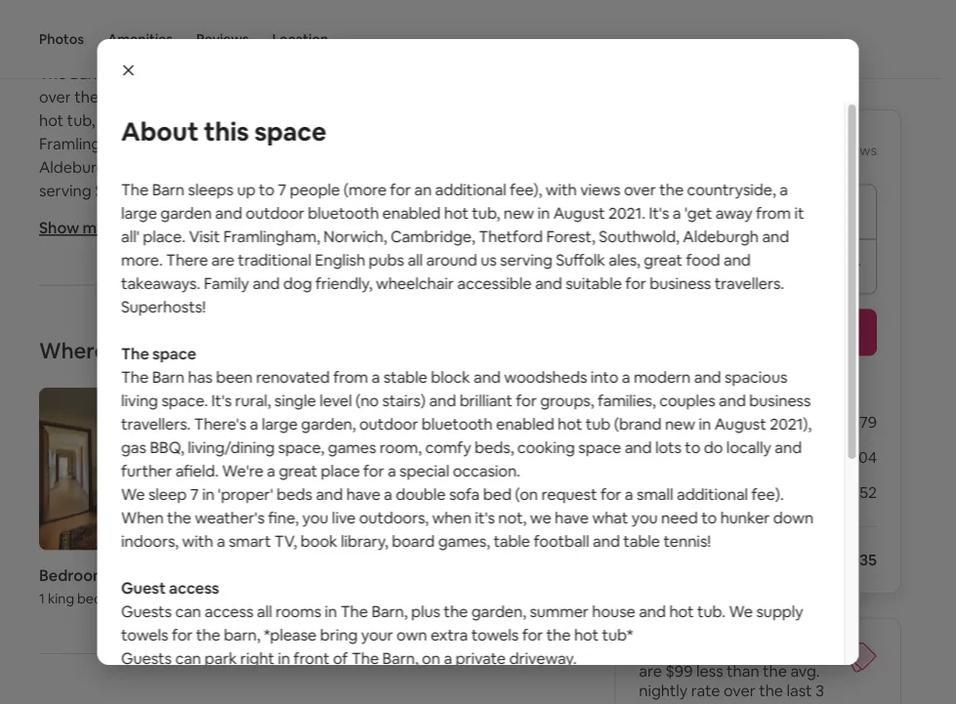 Task type: locate. For each thing, give the bounding box(es) containing it.
house inside guest access guests can access all rooms in the barn, plus the garden, summer house and hot tub. we supply towels for the barn, *please bring your own extra towels for the hot tub* guests can park right in front of the barn, on a private driveway.
[[592, 601, 635, 621]]

food down this
[[225, 180, 259, 200]]

0 vertical spatial brilliant
[[70, 344, 122, 364]]

0 horizontal spatial visit
[[188, 226, 219, 246]]

has down "where you'll sleep"
[[188, 367, 212, 387]]

1 horizontal spatial fee
[[746, 483, 770, 503]]

1 vertical spatial thetford
[[478, 226, 543, 246]]

all inside guest access guests can access all rooms in the barn, plus the garden, summer house and hot tub. we supply towels for the barn, *please bring your own extra towels for the hot tub* guests can park right in front of the barn, on a private driveway.
[[256, 601, 272, 621]]

about
[[121, 115, 198, 148]]

it inside the barn sleeps up to 7 people (more for an additional fee), with views over the countryside, a large garden and outdoor bluetooth enabled hot tub, new in august 2021. it's a 'get away from it all' place. visit framlingham, norwich, cambridge, thetford forest, southwold, aldeburgh and more. there are traditional english pubs all around us serving suffolk ales, great food and takeaways. family and dog friendly, wheelchair accessible and suitable for business travellers. superhosts!
[[794, 203, 804, 223]]

0 vertical spatial 2021),
[[110, 391, 152, 411]]

1 horizontal spatial we're
[[471, 415, 512, 435]]

1 vertical spatial visit
[[188, 226, 219, 246]]

suitable inside the barn sleeps up to 7 people (more for an additional fee), with views over the countryside, a large garden and outdoor bluetooth enabled hot tub, new in august 2021. it's a 'get away from it all' place. visit framlingham, norwich, cambridge, thetford forest, southwold, aldeburgh and more. there are traditional english pubs all around us serving suffolk ales, great food and takeaways. family and dog friendly, wheelchair accessible and suitable for business travellers. superhosts!
[[565, 273, 622, 293]]

1 horizontal spatial brilliant
[[459, 390, 512, 410]]

it's inside the barn sleeps up to 7 people (more for an additional fee), with views over the countryside, a large garden and outdoor bluetooth enabled hot tub, new in august 2021. it's a 'get away from it all' place. visit framlingham, norwich, cambridge, thetford forest, southwold, aldeburgh and more. there are traditional english pubs all around us serving suffolk ales, great food and takeaways. family and dog friendly, wheelchair accessible and suitable for business travellers. superhosts!
[[649, 203, 669, 223]]

sleeps down the amenities at the left top of page
[[106, 63, 152, 83]]

over right rate
[[724, 681, 756, 701]]

woodsheds inside the barn has been renovated from a stable block and woodsheds into a modern and spacious living space. it's rural, single level (no stairs) and brilliant for groups, families, couples and business travellers. there's a large garden, outdoor bluetooth enabled hot tub (brand new in august 2021), gas bbq, living/dining space, games room, comfy beds, cooking space and lots to do locally and further afield. we're a great place for a special occasion. we sleep 7 in 'proper' beds and have a double sofa bed (on request for a small additional fee).  when the weather's fine, you live outdoors, when it's not, we have what you need to hunker down indoors, with a smart tv, book library, board games, table football and table tennis!
[[422, 298, 505, 318]]

locally
[[291, 415, 336, 435], [726, 437, 771, 457]]

0 horizontal spatial extra
[[73, 649, 111, 669]]

comfy
[[460, 391, 506, 411], [425, 437, 471, 457]]

1 vertical spatial renovated
[[256, 367, 329, 387]]

0 vertical spatial us
[[509, 157, 525, 177]]

all'
[[403, 110, 421, 130], [121, 226, 139, 246]]

on inside guest access guests can access all rooms in the barn, plus the garden, summer house and hot tub. we supply towels for the barn, *please bring your own extra towels for the hot tub* guests can park right in front of the barn, on a private driveway.
[[422, 648, 440, 668]]

renovated inside the space the barn has been renovated from a stable block and woodsheds into a modern and spacious living space. it's rural, single level (no stairs) and brilliant for groups, families, couples and business travellers. there's a large garden, outdoor bluetooth enabled hot tub (brand new in august 2021), gas bbq, living/dining space, games room, comfy beds, cooking space and lots to do locally and further afield. we're a great place for a special occasion. we sleep 7 in 'proper' beds and have a double sofa bed (on request for a small additional fee). when the weather's fine, you live outdoors, when it's not, we have what you need to hunker down indoors, with a smart tv, book library, board games, table football and table tennis!
[[256, 367, 329, 387]]

fee). inside the barn has been renovated from a stable block and woodsheds into a modern and spacious living space. it's rural, single level (no stairs) and brilliant for groups, families, couples and business travellers. there's a large garden, outdoor bluetooth enabled hot tub (brand new in august 2021), gas bbq, living/dining space, games room, comfy beds, cooking space and lots to do locally and further afield. we're a great place for a special occasion. we sleep 7 in 'proper' beds and have a double sofa bed (on request for a small additional fee).  when the weather's fine, you live outdoors, when it's not, we have what you need to hunker down indoors, with a smart tv, book library, board games, table football and table tennis!
[[166, 485, 198, 505]]

(on inside the space the barn has been renovated from a stable block and woodsheds into a modern and spacious living space. it's rural, single level (no stairs) and brilliant for groups, families, couples and business travellers. there's a large garden, outdoor bluetooth enabled hot tub (brand new in august 2021), gas bbq, living/dining space, games room, comfy beds, cooking space and lots to do locally and further afield. we're a great place for a special occasion. we sleep 7 in 'proper' beds and have a double sofa bed (on request for a small additional fee). when the weather's fine, you live outdoors, when it's not, we have what you need to hunker down indoors, with a smart tv, book library, board games, table football and table tennis!
[[515, 484, 538, 504]]

living down the you'll
[[121, 390, 158, 410]]

fee), inside the barn sleeps up to 7 people (more for an additional fee), with views over the countryside, a large garden and outdoor bluetooth enabled hot tub, new in august 2021. it's a 'get away from it all' place. visit framlingham, norwich, cambridge, thetford forest, southwold, aldeburgh and more. there are traditional english pubs all around us serving suffolk ales, great food and takeaways. family and dog friendly, wheelchair accessible and suitable for business travellers. superhosts!
[[509, 179, 542, 199]]

1 horizontal spatial views
[[580, 179, 620, 199]]

library, inside the space the barn has been renovated from a stable block and woodsheds into a modern and spacious living space. it's rural, single level (no stairs) and brilliant for groups, families, couples and business travellers. there's a large garden, outdoor bluetooth enabled hot tub (brand new in august 2021), gas bbq, living/dining space, games room, comfy beds, cooking space and lots to do locally and further afield. we're a great place for a special occasion. we sleep 7 in 'proper' beds and have a double sofa bed (on request for a small additional fee). when the weather's fine, you live outdoors, when it's not, we have what you need to hunker down indoors, with a smart tv, book library, board games, table football and table tennis!
[[340, 531, 388, 551]]

food down 11/5/2023
[[686, 250, 720, 270]]

further inside the space the barn has been renovated from a stable block and woodsheds into a modern and spacious living space. it's rural, single level (no stairs) and brilliant for groups, families, couples and business travellers. there's a large garden, outdoor bluetooth enabled hot tub (brand new in august 2021), gas bbq, living/dining space, games room, comfy beds, cooking space and lots to do locally and further afield. we're a great place for a special occasion. we sleep 7 in 'proper' beds and have a double sofa bed (on request for a small additional fee). when the weather's fine, you live outdoors, when it's not, we have what you need to hunker down indoors, with a smart tv, book library, board games, table football and table tennis!
[[121, 461, 172, 481]]

place.
[[424, 110, 467, 130], [142, 226, 185, 246]]

in inside the barn sleeps up to 7 people (more for an additional fee), with views over the countryside, a large garden and outdoor bluetooth enabled hot tub, new in august 2021. it's a 'get away from it all' place. visit framlingham, norwich, cambridge, thetford forest, southwold, aldeburgh and more. there are traditional english pubs all around us serving suffolk ales, great food and takeaways. family and dog friendly, wheelchair accessible and suitable for business travellers. superhosts!
[[537, 203, 550, 223]]

0 horizontal spatial southwold,
[[415, 133, 495, 153]]

book up 1 double bed, 1 single bed
[[300, 531, 337, 551]]

0 vertical spatial we're
[[471, 415, 512, 435]]

(on
[[433, 462, 456, 482], [515, 484, 538, 504]]

a inside guests can access all rooms in the barn, plus the garden, summer house and hot tub. we supply towels for the barn, *please bring your own extra towels for the hot tub* guests can park right in front of the barn, on a private driveway.
[[362, 673, 370, 693]]

enabled inside the barn sleeps up to 7 people (more for an additional fee), with views over the countryside, a large garden and outdoor bluetooth enabled hot tub, new in august 2021. it's a 'get away from it all' place. visit framlingham, norwich, cambridge, thetford forest, southwold, aldeburgh and more. there are traditional english pubs all around us serving suffolk ales, great food and takeaways. family and dog friendly, wheelchair accessible and suitable for business travellers. superhosts!
[[382, 203, 440, 223]]

we're inside the space the barn has been renovated from a stable block and woodsheds into a modern and spacious living space. it's rural, single level (no stairs) and brilliant for groups, families, couples and business travellers. there's a large garden, outdoor bluetooth enabled hot tub (brand new in august 2021), gas bbq, living/dining space, games room, comfy beds, cooking space and lots to do locally and further afield. we're a great place for a special occasion. we sleep 7 in 'proper' beds and have a double sofa bed (on request for a small additional fee). when the weather's fine, you live outdoors, when it's not, we have what you need to hunker down indoors, with a smart tv, book library, board games, table football and table tennis!
[[222, 461, 263, 481]]

2 horizontal spatial are
[[639, 661, 662, 681]]

0 horizontal spatial tennis!
[[474, 532, 521, 552]]

0 vertical spatial single
[[362, 321, 403, 341]]

1 vertical spatial special
[[399, 461, 449, 481]]

garden up this
[[246, 87, 297, 107]]

(no inside the space the barn has been renovated from a stable block and woodsheds into a modern and spacious living space. it's rural, single level (no stairs) and brilliant for groups, families, couples and business travellers. there's a large garden, outdoor bluetooth enabled hot tub (brand new in august 2021), gas bbq, living/dining space, games room, comfy beds, cooking space and lots to do locally and further afield. we're a great place for a special occasion. we sleep 7 in 'proper' beds and have a double sofa bed (on request for a small additional fee). when the weather's fine, you live outdoors, when it's not, we have what you need to hunker down indoors, with a smart tv, book library, board games, table football and table tennis!
[[355, 390, 378, 410]]

new inside the barn sleeps up to 7 people (more for an additional fee), with views over the countryside, a large garden and outdoor bluetooth enabled hot tub, new in august 2021. it's a 'get away from it all' place. visit framlingham, norwich, cambridge, thetford forest, southwold, aldeburgh and more. there are traditional english pubs all around us serving suffolk ales, great food and takeaways. family and dog friendly, wheelchair accessible and suitable for business travellers. superhosts!
[[503, 203, 534, 223]]

over
[[39, 87, 71, 107], [624, 179, 656, 199], [724, 681, 756, 701]]

bring
[[320, 625, 357, 645], [453, 626, 490, 646]]

0 horizontal spatial front
[[212, 673, 248, 693]]

up down the amenities at the left top of page
[[155, 63, 173, 83]]

gas inside the space the barn has been renovated from a stable block and woodsheds into a modern and spacious living space. it's rural, single level (no stairs) and brilliant for groups, families, couples and business travellers. there's a large garden, outdoor bluetooth enabled hot tub (brand new in august 2021), gas bbq, living/dining space, games room, comfy beds, cooking space and lots to do locally and further afield. we're a great place for a special occasion. we sleep 7 in 'proper' beds and have a double sofa bed (on request for a small additional fee). when the weather's fine, you live outdoors, when it's not, we have what you need to hunker down indoors, with a smart tv, book library, board games, table football and table tennis!
[[121, 437, 146, 457]]

fine, inside the space the barn has been renovated from a stable block and woodsheds into a modern and spacious living space. it's rural, single level (no stairs) and brilliant for groups, families, couples and business travellers. there's a large garden, outdoor bluetooth enabled hot tub (brand new in august 2021), gas bbq, living/dining space, games room, comfy beds, cooking space and lots to do locally and further afield. we're a great place for a special occasion. we sleep 7 in 'proper' beds and have a double sofa bed (on request for a small additional fee). when the weather's fine, you live outdoors, when it's not, we have what you need to hunker down indoors, with a smart tv, book library, board games, table football and table tennis!
[[268, 507, 298, 527]]

1 horizontal spatial takeaways.
[[293, 180, 373, 200]]

more. down the about
[[149, 157, 190, 177]]

0 horizontal spatial accessible
[[181, 204, 255, 224]]

sleeps down about this space
[[188, 179, 233, 199]]

0 horizontal spatial into
[[509, 298, 537, 318]]

sofa
[[367, 462, 398, 482], [449, 484, 479, 504]]

have
[[264, 462, 298, 482], [346, 484, 380, 504], [554, 507, 588, 527], [162, 509, 196, 529]]

additional inside the barn has been renovated from a stable block and woodsheds into a modern and spacious living space. it's rural, single level (no stairs) and brilliant for groups, families, couples and business travellers. there's a large garden, outdoor bluetooth enabled hot tub (brand new in august 2021), gas bbq, living/dining space, games room, comfy beds, cooking space and lots to do locally and further afield. we're a great place for a special occasion. we sleep 7 in 'proper' beds and have a double sofa bed (on request for a small additional fee).  when the weather's fine, you live outdoors, when it's not, we have what you need to hunker down indoors, with a smart tv, book library, board games, table football and table tennis!
[[91, 485, 162, 505]]

been
[[134, 298, 171, 318], [216, 367, 252, 387]]

barn up where
[[70, 298, 103, 318]]

tub. down guest
[[144, 626, 173, 646]]

there inside about this space dialog
[[166, 250, 208, 270]]

live
[[416, 485, 440, 505], [331, 507, 355, 527]]

room, inside the barn has been renovated from a stable block and woodsheds into a modern and spacious living space. it's rural, single level (no stairs) and brilliant for groups, families, couples and business travellers. there's a large garden, outdoor bluetooth enabled hot tub (brand new in august 2021), gas bbq, living/dining space, games room, comfy beds, cooking space and lots to do locally and further afield. we're a great place for a special occasion. we sleep 7 in 'proper' beds and have a double sofa bed (on request for a small additional fee).  when the weather's fine, you live outdoors, when it's not, we have what you need to hunker down indoors, with a smart tv, book library, board games, table football and table tennis!
[[414, 391, 456, 411]]

1 vertical spatial we're
[[222, 461, 263, 481]]

dates
[[769, 642, 810, 662]]

tennis! inside the space the barn has been renovated from a stable block and woodsheds into a modern and spacious living space. it's rural, single level (no stairs) and brilliant for groups, families, couples and business travellers. there's a large garden, outdoor bluetooth enabled hot tub (brand new in august 2021), gas bbq, living/dining space, games room, comfy beds, cooking space and lots to do locally and further afield. we're a great place for a special occasion. we sleep 7 in 'proper' beds and have a double sofa bed (on request for a small additional fee). when the weather's fine, you live outdoors, when it's not, we have what you need to hunker down indoors, with a smart tv, book library, board games, table football and table tennis!
[[663, 531, 711, 551]]

1 horizontal spatial tub.
[[697, 601, 725, 621]]

bedroom 1 1 king bed
[[39, 565, 117, 607]]

down
[[773, 507, 813, 527], [380, 509, 421, 529]]

english inside the barn sleeps up to 7 people (more for an additional fee), with views over the countryside, a large garden and outdoor bluetooth enabled hot tub, new in august 2021. it's a 'get away from it all' place. visit framlingham, norwich, cambridge, thetford forest, southwold, aldeburgh and more. there are traditional english pubs all around us serving suffolk ales, great food and takeaways. family and dog friendly, wheelchair accessible and suitable for business travellers. superhosts!
[[315, 250, 365, 270]]

aldeburgh left 11/10/2023 on the right top of the page
[[683, 226, 758, 246]]

11/5/2023
[[651, 210, 712, 227]]

august
[[148, 110, 200, 130], [553, 203, 605, 223], [55, 391, 107, 411], [714, 414, 766, 434]]

0 horizontal spatial tv,
[[85, 532, 108, 552]]

the
[[39, 63, 67, 83], [121, 179, 148, 199], [39, 298, 67, 318], [121, 343, 149, 363], [121, 367, 148, 387], [340, 601, 368, 621], [259, 602, 286, 622], [351, 648, 379, 668], [269, 673, 297, 693]]

do
[[268, 415, 287, 435], [704, 437, 723, 457]]

barn down photos in the top left of the page
[[70, 63, 103, 83]]

bed inside button
[[433, 589, 458, 607]]

barn inside the space the barn has been renovated from a stable block and woodsheds into a modern and spacious living space. it's rural, single level (no stairs) and brilliant for groups, families, couples and business travellers. there's a large garden, outdoor bluetooth enabled hot tub (brand new in august 2021), gas bbq, living/dining space, games room, comfy beds, cooking space and lots to do locally and further afield. we're a great place for a special occasion. we sleep 7 in 'proper' beds and have a double sofa bed (on request for a small additional fee). when the weather's fine, you live outdoors, when it's not, we have what you need to hunker down indoors, with a smart tv, book library, board games, table football and table tennis!
[[152, 367, 184, 387]]

1 vertical spatial 'proper'
[[217, 484, 273, 504]]

countryside, up the about
[[102, 87, 191, 107]]

0 vertical spatial an
[[332, 63, 350, 83]]

0 vertical spatial (brand
[[459, 368, 507, 388]]

201
[[805, 142, 826, 159]]

access
[[169, 578, 219, 598], [204, 601, 253, 621], [123, 602, 171, 622]]

1 vertical spatial request
[[541, 484, 597, 504]]

further inside the barn has been renovated from a stable block and woodsheds into a modern and spacious living space. it's rural, single level (no stairs) and brilliant for groups, families, couples and business travellers. there's a large garden, outdoor bluetooth enabled hot tub (brand new in august 2021), gas bbq, living/dining space, games room, comfy beds, cooking space and lots to do locally and further afield. we're a great place for a special occasion. we sleep 7 in 'proper' beds and have a double sofa bed (on request for a small additional fee).  when the weather's fine, you live outdoors, when it's not, we have what you need to hunker down indoors, with a smart tv, book library, board games, table football and table tennis!
[[370, 415, 421, 435]]

(brand inside the barn has been renovated from a stable block and woodsheds into a modern and spacious living space. it's rural, single level (no stairs) and brilliant for groups, families, couples and business travellers. there's a large garden, outdoor bluetooth enabled hot tub (brand new in august 2021), gas bbq, living/dining space, games room, comfy beds, cooking space and lots to do locally and further afield. we're a great place for a special occasion. we sleep 7 in 'proper' beds and have a double sofa bed (on request for a small additional fee).  when the weather's fine, you live outdoors, when it's not, we have what you need to hunker down indoors, with a smart tv, book library, board games, table football and table tennis!
[[459, 368, 507, 388]]

the
[[74, 87, 99, 107], [659, 179, 683, 199], [251, 485, 275, 505], [167, 507, 191, 527], [443, 601, 468, 621], [362, 602, 386, 622], [196, 625, 220, 645], [546, 625, 570, 645], [329, 626, 353, 646], [189, 649, 213, 669], [763, 661, 787, 681], [759, 681, 783, 701]]

0 vertical spatial fee
[[706, 447, 729, 467]]

barn down the you'll
[[152, 367, 184, 387]]

bbq, inside the space the barn has been renovated from a stable block and woodsheds into a modern and spacious living space. it's rural, single level (no stairs) and brilliant for groups, families, couples and business travellers. there's a large garden, outdoor bluetooth enabled hot tub (brand new in august 2021), gas bbq, living/dining space, games room, comfy beds, cooking space and lots to do locally and further afield. we're a great place for a special occasion. we sleep 7 in 'proper' beds and have a double sofa bed (on request for a small additional fee). when the weather's fine, you live outdoors, when it's not, we have what you need to hunker down indoors, with a smart tv, book library, board games, table football and table tennis!
[[149, 437, 184, 457]]

about this space dialog
[[97, 39, 859, 704]]

0 horizontal spatial dog
[[283, 273, 312, 293]]

for
[[308, 63, 329, 83], [390, 179, 410, 199], [349, 204, 370, 224], [625, 273, 646, 293], [126, 344, 147, 364], [516, 390, 536, 410], [124, 438, 145, 458], [363, 461, 384, 481], [519, 462, 540, 482], [600, 484, 621, 504], [171, 625, 192, 645], [522, 625, 543, 645], [305, 626, 325, 646], [165, 649, 186, 669]]

house
[[592, 601, 635, 621], [39, 626, 82, 646]]

enabled
[[468, 87, 526, 107], [382, 203, 440, 223], [341, 368, 399, 388], [496, 414, 554, 434]]

tennis! up guest access guests can access all rooms in the barn, plus the garden, summer house and hot tub. we supply towels for the barn, *please bring your own extra towels for the hot tub* guests can park right in front of the barn, on a private driveway.
[[474, 532, 521, 552]]

1 horizontal spatial 2021),
[[769, 414, 811, 434]]

locally inside the barn has been renovated from a stable block and woodsheds into a modern and spacious living space. it's rural, single level (no stairs) and brilliant for groups, families, couples and business travellers. there's a large garden, outdoor bluetooth enabled hot tub (brand new in august 2021), gas bbq, living/dining space, games room, comfy beds, cooking space and lots to do locally and further afield. we're a great place for a special occasion. we sleep 7 in 'proper' beds and have a double sofa bed (on request for a small additional fee).  when the weather's fine, you live outdoors, when it's not, we have what you need to hunker down indoors, with a smart tv, book library, board games, table football and table tennis!
[[291, 415, 336, 435]]

games, inside the barn has been renovated from a stable block and woodsheds into a modern and spacious living space. it's rural, single level (no stairs) and brilliant for groups, families, couples and business travellers. there's a large garden, outdoor bluetooth enabled hot tub (brand new in august 2021), gas bbq, living/dining space, games room, comfy beds, cooking space and lots to do locally and further afield. we're a great place for a special occasion. we sleep 7 in 'proper' beds and have a double sofa bed (on request for a small additional fee).  when the weather's fine, you live outdoors, when it's not, we have what you need to hunker down indoors, with a smart tv, book library, board games, table football and table tennis!
[[249, 532, 301, 552]]

0 horizontal spatial occasion.
[[213, 438, 281, 458]]

hunker
[[720, 507, 770, 527], [327, 509, 377, 529]]

1 vertical spatial aldeburgh
[[683, 226, 758, 246]]

1 horizontal spatial park
[[204, 648, 236, 668]]

us
[[509, 157, 525, 177], [480, 250, 496, 270]]

0 vertical spatial driveway.
[[509, 648, 576, 668]]

bed inside bedroom 1 1 king bed
[[77, 589, 102, 607]]

over up 11/5/2023
[[624, 179, 656, 199]]

1 vertical spatial tub*
[[245, 649, 276, 669]]

1 vertical spatial there
[[166, 250, 208, 270]]

it's
[[475, 507, 495, 527], [82, 509, 102, 529]]

modern left the you'll
[[51, 321, 108, 341]]

0 horizontal spatial friendly,
[[39, 204, 96, 224]]

0 horizontal spatial place
[[81, 438, 120, 458]]

1 horizontal spatial serving
[[500, 250, 552, 270]]

1 vertical spatial people
[[289, 179, 340, 199]]

0 horizontal spatial plus
[[329, 602, 358, 622]]

0 vertical spatial front
[[293, 648, 329, 668]]

tub. down total before taxes
[[697, 601, 725, 621]]

the inside the barn sleeps up to 7 people (more for an additional fee), with views over the countryside, a large garden and outdoor bluetooth enabled hot tub, new in august 2021. it's a 'get away from it all' place. visit framlingham, norwich, cambridge, thetford forest, southwold, aldeburgh and more. there are traditional english pubs all around us serving suffolk ales, great food and takeaways. family and dog friendly, wheelchair accessible and suitable for business travellers. superhosts!
[[659, 179, 683, 199]]

(brand
[[459, 368, 507, 388], [614, 414, 661, 434]]

2 vertical spatial sleep
[[148, 484, 186, 504]]

extra down king at the bottom
[[73, 649, 111, 669]]

aldeburgh up show more
[[39, 157, 115, 177]]

garden,
[[146, 368, 201, 388], [301, 414, 356, 434], [471, 601, 526, 621], [389, 602, 444, 622]]

1 vertical spatial locally
[[726, 437, 771, 457]]

occasion.
[[213, 438, 281, 458], [452, 461, 520, 481]]

bedroom 1. king size bed with en suite shower room, wardrobe and views to the garden. can accommodate an extra mattress (extra fee) or travel cot if needed. image
[[39, 387, 283, 550], [39, 387, 283, 550]]

visit inside the barn sleeps up to 7 people (more for an additional fee), with views over the countryside, a large garden and outdoor bluetooth enabled hot tub, new in august 2021. it's a 'get away from it all' place. visit framlingham, norwich, cambridge, thetford forest, southwold, aldeburgh and more. there are traditional english pubs all around us serving suffolk ales, great food and takeaways. family and dog friendly, wheelchair accessible and suitable for business travellers. superhosts!
[[188, 226, 219, 246]]

hunker inside the barn has been renovated from a stable block and woodsheds into a modern and spacious living space. it's rural, single level (no stairs) and brilliant for groups, families, couples and business travellers. there's a large garden, outdoor bluetooth enabled hot tub (brand new in august 2021), gas bbq, living/dining space, games room, comfy beds, cooking space and lots to do locally and further afield. we're a great place for a special occasion. we sleep 7 in 'proper' beds and have a double sofa bed (on request for a small additional fee).  when the weather's fine, you live outdoors, when it's not, we have what you need to hunker down indoors, with a smart tv, book library, board games, table football and table tennis!
[[327, 509, 377, 529]]

sofa inside the space the barn has been renovated from a stable block and woodsheds into a modern and spacious living space. it's rural, single level (no stairs) and brilliant for groups, families, couples and business travellers. there's a large garden, outdoor bluetooth enabled hot tub (brand new in august 2021), gas bbq, living/dining space, games room, comfy beds, cooking space and lots to do locally and further afield. we're a great place for a special occasion. we sleep 7 in 'proper' beds and have a double sofa bed (on request for a small additional fee). when the weather's fine, you live outdoors, when it's not, we have what you need to hunker down indoors, with a smart tv, book library, board games, table football and table tennis!
[[449, 484, 479, 504]]

1 horizontal spatial on
[[422, 648, 440, 668]]

are inside your dates are $99 less than the avg. nightly rate over the last 3 months.
[[639, 661, 662, 681]]

lots inside the space the barn has been renovated from a stable block and woodsheds into a modern and spacious living space. it's rural, single level (no stairs) and brilliant for groups, families, couples and business travellers. there's a large garden, outdoor bluetooth enabled hot tub (brand new in august 2021), gas bbq, living/dining space, games room, comfy beds, cooking space and lots to do locally and further afield. we're a great place for a special occasion. we sleep 7 in 'proper' beds and have a double sofa bed (on request for a small additional fee). when the weather's fine, you live outdoors, when it's not, we have what you need to hunker down indoors, with a smart tv, book library, board games, table football and table tennis!
[[655, 437, 681, 457]]

has up "where you'll sleep"
[[106, 298, 131, 318]]

on down 1 double bed, 1 single bed
[[422, 648, 440, 668]]

over down photos button
[[39, 87, 71, 107]]

0 horizontal spatial library,
[[151, 532, 199, 552]]

from inside the space the barn has been renovated from a stable block and woodsheds into a modern and spacious living space. it's rural, single level (no stairs) and brilliant for groups, families, couples and business travellers. there's a large garden, outdoor bluetooth enabled hot tub (brand new in august 2021), gas bbq, living/dining space, games room, comfy beds, cooking space and lots to do locally and further afield. we're a great place for a special occasion. we sleep 7 in 'proper' beds and have a double sofa bed (on request for a small additional fee). when the weather's fine, you live outdoors, when it's not, we have what you need to hunker down indoors, with a smart tv, book library, board games, table football and table tennis!
[[333, 367, 368, 387]]

gas inside the barn has been renovated from a stable block and woodsheds into a modern and spacious living space. it's rural, single level (no stairs) and brilliant for groups, families, couples and business travellers. there's a large garden, outdoor bluetooth enabled hot tub (brand new in august 2021), gas bbq, living/dining space, games room, comfy beds, cooking space and lots to do locally and further afield. we're a great place for a special occasion. we sleep 7 in 'proper' beds and have a double sofa bed (on request for a small additional fee).  when the weather's fine, you live outdoors, when it's not, we have what you need to hunker down indoors, with a smart tv, book library, board games, table football and table tennis!
[[155, 391, 181, 411]]

views
[[498, 63, 539, 83], [580, 179, 620, 199]]

away inside about this space dialog
[[715, 203, 752, 223]]

0 horizontal spatial been
[[134, 298, 171, 318]]

renovated inside the barn has been renovated from a stable block and woodsheds into a modern and spacious living space. it's rural, single level (no stairs) and brilliant for groups, families, couples and business travellers. there's a large garden, outdoor bluetooth enabled hot tub (brand new in august 2021), gas bbq, living/dining space, games room, comfy beds, cooking space and lots to do locally and further afield. we're a great place for a special occasion. we sleep 7 in 'proper' beds and have a double sofa bed (on request for a small additional fee).  when the weather's fine, you live outdoors, when it's not, we have what you need to hunker down indoors, with a smart tv, book library, board games, table football and table tennis!
[[174, 298, 248, 318]]

0 horizontal spatial families,
[[208, 344, 266, 364]]

1 horizontal spatial rooms
[[275, 601, 321, 621]]

double
[[314, 462, 364, 482], [395, 484, 445, 504], [307, 589, 351, 607]]

library, inside the barn has been renovated from a stable block and woodsheds into a modern and spacious living space. it's rural, single level (no stairs) and brilliant for groups, families, couples and business travellers. there's a large garden, outdoor bluetooth enabled hot tub (brand new in august 2021), gas bbq, living/dining space, games room, comfy beds, cooking space and lots to do locally and further afield. we're a great place for a special occasion. we sleep 7 in 'proper' beds and have a double sofa bed (on request for a small additional fee).  when the weather's fine, you live outdoors, when it's not, we have what you need to hunker down indoors, with a smart tv, book library, board games, table football and table tennis!
[[151, 532, 199, 552]]

hunker up the bed, on the left bottom of page
[[327, 509, 377, 529]]

we inside the space the barn has been renovated from a stable block and woodsheds into a modern and spacious living space. it's rural, single level (no stairs) and brilliant for groups, families, couples and business travellers. there's a large garden, outdoor bluetooth enabled hot tub (brand new in august 2021), gas bbq, living/dining space, games room, comfy beds, cooking space and lots to do locally and further afield. we're a great place for a special occasion. we sleep 7 in 'proper' beds and have a double sofa bed (on request for a small additional fee). when the weather's fine, you live outdoors, when it's not, we have what you need to hunker down indoors, with a smart tv, book library, board games, table football and table tennis!
[[530, 507, 551, 527]]

$99
[[666, 661, 693, 681]]

1 vertical spatial comfy
[[425, 437, 471, 457]]

own down 1 double bed, 1 single bed
[[396, 625, 427, 645]]

takeaways. inside the barn sleeps up to 7 people (more for an additional fee), with views over the countryside, a large garden and outdoor bluetooth enabled hot tub, new in august 2021. it's a 'get away from it all' place. visit framlingham, norwich, cambridge, thetford forest, southwold, aldeburgh and more. there are traditional english pubs all around us serving suffolk ales, great food and takeaways. family and dog friendly, wheelchair accessible and suitable for business travellers. superhosts!
[[121, 273, 200, 293]]

we're inside the barn has been renovated from a stable block and woodsheds into a modern and spacious living space. it's rural, single level (no stairs) and brilliant for groups, families, couples and business travellers. there's a large garden, outdoor bluetooth enabled hot tub (brand new in august 2021), gas bbq, living/dining space, games room, comfy beds, cooking space and lots to do locally and further afield. we're a great place for a special occasion. we sleep 7 in 'proper' beds and have a double sofa bed (on request for a small additional fee).  when the weather's fine, you live outdoors, when it's not, we have what you need to hunker down indoors, with a smart tv, book library, board games, table football and table tennis!
[[471, 415, 512, 435]]

up down this
[[237, 179, 255, 199]]

2021), down "where you'll sleep"
[[110, 391, 152, 411]]

0 vertical spatial (no
[[443, 321, 466, 341]]

'proper'
[[136, 462, 191, 482], [217, 484, 273, 504]]

countryside, up 11/5/2023
[[687, 179, 776, 199]]

there
[[194, 157, 236, 177], [166, 250, 208, 270]]

extra down 1 double bed, 1 single bed
[[430, 625, 468, 645]]

0 vertical spatial beds,
[[39, 415, 78, 435]]

away right 11/5/2023
[[715, 203, 752, 223]]

tub
[[431, 368, 456, 388], [585, 414, 610, 434]]

we inside the barn has been renovated from a stable block and woodsheds into a modern and spacious living space. it's rural, single level (no stairs) and brilliant for groups, families, couples and business travellers. there's a large garden, outdoor bluetooth enabled hot tub (brand new in august 2021), gas bbq, living/dining space, games room, comfy beds, cooking space and lots to do locally and further afield. we're a great place for a special occasion. we sleep 7 in 'proper' beds and have a double sofa bed (on request for a small additional fee).  when the weather's fine, you live outdoors, when it's not, we have what you need to hunker down indoors, with a smart tv, book library, board games, table football and table tennis!
[[39, 462, 63, 482]]

guest access guests can access all rooms in the barn, plus the garden, summer house and hot tub. we supply towels for the barn, *please bring your own extra towels for the hot tub* guests can park right in front of the barn, on a private driveway.
[[121, 578, 803, 668]]

and inside guest access guests can access all rooms in the barn, plus the garden, summer house and hot tub. we supply towels for the barn, *please bring your own extra towels for the hot tub* guests can park right in front of the barn, on a private driveway.
[[639, 601, 666, 621]]

2021. left 11/5/2023
[[608, 203, 645, 223]]

outdoor inside the barn sleeps up to 7 people (more for an additional fee), with views over the countryside, a large garden and outdoor bluetooth enabled hot tub, new in august 2021. it's a 'get away from it all' place. visit framlingham, norwich, cambridge, thetford forest, southwold, aldeburgh and more. there are traditional english pubs all around us serving suffolk ales, great food and takeaways. family and dog friendly, wheelchair accessible and suitable for business travellers. superhosts!
[[245, 203, 304, 223]]

cambridge,
[[206, 133, 291, 153], [390, 226, 475, 246]]

space.
[[249, 321, 295, 341], [161, 390, 208, 410]]

visit
[[470, 110, 501, 130], [188, 226, 219, 246]]

11/10/2023
[[770, 210, 838, 227]]

1 vertical spatial occasion.
[[452, 461, 520, 481]]

1 horizontal spatial us
[[509, 157, 525, 177]]

own down king at the bottom
[[39, 649, 70, 669]]

front inside guests can access all rooms in the barn, plus the garden, summer house and hot tub. we supply towels for the barn, *please bring your own extra towels for the hot tub* guests can park right in front of the barn, on a private driveway.
[[212, 673, 248, 693]]

weather's inside the barn has been renovated from a stable block and woodsheds into a modern and spacious living space. it's rural, single level (no stairs) and brilliant for groups, families, couples and business travellers. there's a large garden, outdoor bluetooth enabled hot tub (brand new in august 2021), gas bbq, living/dining space, games room, comfy beds, cooking space and lots to do locally and further afield. we're a great place for a special occasion. we sleep 7 in 'proper' beds and have a double sofa bed (on request for a small additional fee).  when the weather's fine, you live outdoors, when it's not, we have what you need to hunker down indoors, with a smart tv, book library, board games, table football and table tennis!
[[279, 485, 349, 505]]

sleep
[[168, 337, 222, 365], [66, 462, 105, 482], [148, 484, 186, 504]]

$104
[[843, 447, 877, 467]]

1 right the bed, on the left bottom of page
[[385, 589, 391, 607]]

you
[[678, 372, 702, 389]]

on down the bed, on the left bottom of page
[[340, 673, 358, 693]]

away down location button
[[311, 110, 348, 130]]

1 horizontal spatial summer
[[529, 601, 588, 621]]

1 horizontal spatial cooking
[[517, 437, 575, 457]]

business inside the barn has been renovated from a stable block and woodsheds into a modern and spacious living space. it's rural, single level (no stairs) and brilliant for groups, families, couples and business travellers. there's a large garden, outdoor bluetooth enabled hot tub (brand new in august 2021), gas bbq, living/dining space, games room, comfy beds, cooking space and lots to do locally and further afield. we're a great place for a special occasion. we sleep 7 in 'proper' beds and have a double sofa bed (on request for a small additional fee).  when the weather's fine, you live outdoors, when it's not, we have what you need to hunker down indoors, with a smart tv, book library, board games, table football and table tennis!
[[359, 344, 421, 364]]

2021. inside about this space dialog
[[608, 203, 645, 223]]

1 vertical spatial private
[[374, 673, 424, 693]]

0 horizontal spatial we're
[[222, 461, 263, 481]]

201 reviews
[[805, 142, 877, 159]]

show more button
[[39, 218, 137, 238]]

1 horizontal spatial suffolk
[[556, 250, 605, 270]]

family
[[376, 180, 421, 200], [203, 273, 249, 293]]

1 vertical spatial lots
[[655, 437, 681, 457]]

norwich,
[[139, 133, 203, 153], [323, 226, 387, 246]]

1 horizontal spatial accessible
[[457, 273, 531, 293]]

1 left the bed, on the left bottom of page
[[299, 589, 304, 607]]

august inside the barn has been renovated from a stable block and woodsheds into a modern and spacious living space. it's rural, single level (no stairs) and brilliant for groups, families, couples and business travellers. there's a large garden, outdoor bluetooth enabled hot tub (brand new in august 2021), gas bbq, living/dining space, games room, comfy beds, cooking space and lots to do locally and further afield. we're a great place for a special occasion. we sleep 7 in 'proper' beds and have a double sofa bed (on request for a small additional fee).  when the weather's fine, you live outdoors, when it's not, we have what you need to hunker down indoors, with a smart tv, book library, board games, table football and table tennis!
[[55, 391, 107, 411]]

0 vertical spatial living
[[208, 321, 245, 341]]

bbq, inside the barn has been renovated from a stable block and woodsheds into a modern and spacious living space. it's rural, single level (no stairs) and brilliant for groups, families, couples and business travellers. there's a large garden, outdoor bluetooth enabled hot tub (brand new in august 2021), gas bbq, living/dining space, games room, comfy beds, cooking space and lots to do locally and further afield. we're a great place for a special occasion. we sleep 7 in 'proper' beds and have a double sofa bed (on request for a small additional fee).  when the weather's fine, you live outdoors, when it's not, we have what you need to hunker down indoors, with a smart tv, book library, board games, table football and table tennis!
[[184, 391, 219, 411]]

countryside,
[[102, 87, 191, 107], [687, 179, 776, 199]]

rooms inside guest access guests can access all rooms in the barn, plus the garden, summer house and hot tub. we supply towels for the barn, *please bring your own extra towels for the hot tub* guests can park right in front of the barn, on a private driveway.
[[275, 601, 321, 621]]

1 horizontal spatial away
[[715, 203, 752, 223]]

2021), down charged
[[769, 414, 811, 434]]

are
[[239, 157, 262, 177], [211, 250, 234, 270], [639, 661, 662, 681]]

book inside the space the barn has been renovated from a stable block and woodsheds into a modern and spacious living space. it's rural, single level (no stairs) and brilliant for groups, families, couples and business travellers. there's a large garden, outdoor bluetooth enabled hot tub (brand new in august 2021), gas bbq, living/dining space, games room, comfy beds, cooking space and lots to do locally and further afield. we're a great place for a special occasion. we sleep 7 in 'proper' beds and have a double sofa bed (on request for a small additional fee). when the weather's fine, you live outdoors, when it's not, we have what you need to hunker down indoors, with a smart tv, book library, board games, table football and table tennis!
[[300, 531, 337, 551]]

0 vertical spatial friendly,
[[39, 204, 96, 224]]

over inside your dates are $99 less than the avg. nightly rate over the last 3 months.
[[724, 681, 756, 701]]

all
[[435, 157, 451, 177], [407, 250, 423, 270], [256, 601, 272, 621], [175, 602, 190, 622]]

hunker inside the space the barn has been renovated from a stable block and woodsheds into a modern and spacious living space. it's rural, single level (no stairs) and brilliant for groups, families, couples and business travellers. there's a large garden, outdoor bluetooth enabled hot tub (brand new in august 2021), gas bbq, living/dining space, games room, comfy beds, cooking space and lots to do locally and further afield. we're a great place for a special occasion. we sleep 7 in 'proper' beds and have a double sofa bed (on request for a small additional fee). when the weather's fine, you live outdoors, when it's not, we have what you need to hunker down indoors, with a smart tv, book library, board games, table football and table tennis!
[[720, 507, 770, 527]]

your
[[361, 625, 393, 645], [494, 626, 526, 646]]

garden right "more"
[[160, 203, 211, 223]]

0 vertical spatial cooking
[[82, 415, 140, 435]]

outdoor
[[331, 87, 390, 107], [245, 203, 304, 223], [204, 368, 263, 388], [359, 414, 418, 434]]

from
[[351, 110, 386, 130], [756, 203, 791, 223], [251, 298, 286, 318], [333, 367, 368, 387]]

0 vertical spatial right
[[240, 648, 274, 668]]

comfy inside the barn has been renovated from a stable block and woodsheds into a modern and spacious living space. it's rural, single level (no stairs) and brilliant for groups, families, couples and business travellers. there's a large garden, outdoor bluetooth enabled hot tub (brand new in august 2021), gas bbq, living/dining space, games room, comfy beds, cooking space and lots to do locally and further afield. we're a great place for a special occasion. we sleep 7 in 'proper' beds and have a double sofa bed (on request for a small additional fee).  when the weather's fine, you live outdoors, when it's not, we have what you need to hunker down indoors, with a smart tv, book library, board games, table football and table tennis!
[[460, 391, 506, 411]]

access inside guests can access all rooms in the barn, plus the garden, summer house and hot tub. we supply towels for the barn, *please bring your own extra towels for the hot tub* guests can park right in front of the barn, on a private driveway.
[[123, 602, 171, 622]]

hunker down service
[[720, 507, 770, 527]]

in
[[133, 110, 145, 130], [537, 203, 550, 223], [39, 391, 51, 411], [698, 414, 711, 434], [120, 462, 132, 482], [202, 484, 214, 504], [324, 601, 337, 621], [243, 602, 255, 622], [277, 648, 290, 668], [196, 673, 208, 693]]

what inside the space the barn has been renovated from a stable block and woodsheds into a modern and spacious living space. it's rural, single level (no stairs) and brilliant for groups, families, couples and business travellers. there's a large garden, outdoor bluetooth enabled hot tub (brand new in august 2021), gas bbq, living/dining space, games room, comfy beds, cooking space and lots to do locally and further afield. we're a great place for a special occasion. we sleep 7 in 'proper' beds and have a double sofa bed (on request for a small additional fee). when the weather's fine, you live outdoors, when it's not, we have what you need to hunker down indoors, with a smart tv, book library, board games, table football and table tennis!
[[592, 507, 628, 527]]

library, up guest
[[151, 532, 199, 552]]

2021. right the about
[[204, 110, 241, 130]]

0 vertical spatial tub
[[431, 368, 456, 388]]

0 vertical spatial private
[[455, 648, 506, 668]]

your inside guest access guests can access all rooms in the barn, plus the garden, summer house and hot tub. we supply towels for the barn, *please bring your own extra towels for the hot tub* guests can park right in front of the barn, on a private driveway.
[[361, 625, 393, 645]]

1 vertical spatial living
[[121, 390, 158, 410]]

1 horizontal spatial lots
[[655, 437, 681, 457]]

when inside the space the barn has been renovated from a stable block and woodsheds into a modern and spacious living space. it's rural, single level (no stairs) and brilliant for groups, families, couples and business travellers. there's a large garden, outdoor bluetooth enabled hot tub (brand new in august 2021), gas bbq, living/dining space, games room, comfy beds, cooking space and lots to do locally and further afield. we're a great place for a special occasion. we sleep 7 in 'proper' beds and have a double sofa bed (on request for a small additional fee). when the weather's fine, you live outdoors, when it's not, we have what you need to hunker down indoors, with a smart tv, book library, board games, table football and table tennis!
[[432, 507, 471, 527]]

1 vertical spatial of
[[251, 673, 266, 693]]

cooking
[[82, 415, 140, 435], [517, 437, 575, 457]]

library,
[[340, 531, 388, 551], [151, 532, 199, 552]]

food inside the barn sleeps up to 7 people (more for an additional fee), with views over the countryside, a large garden and outdoor bluetooth enabled hot tub, new in august 2021. it's a 'get away from it all' place. visit framlingham, norwich, cambridge, thetford forest, southwold, aldeburgh and more. there are traditional english pubs all around us serving suffolk ales, great food and takeaways. family and dog friendly, wheelchair accessible and suitable for business travellers. superhosts!
[[686, 250, 720, 270]]

additional inside the barn sleeps up to 7 people (more for an additional fee), with views over the countryside, a large garden and outdoor bluetooth enabled hot tub, new in august 2021. it's a 'get away from it all' place. visit framlingham, norwich, cambridge, thetford forest, southwold, aldeburgh and more. there are traditional english pubs all around us serving suffolk ales, great food and takeaways. family and dog friendly, wheelchair accessible and suitable for business travellers. superhosts!
[[435, 179, 506, 199]]

bedroom 2 - double bed with single bed over, wardrobe and view to garden. can accommodate an extra mattress (extra fee) or travel cot if needed. image
[[299, 387, 543, 550], [299, 387, 543, 550]]

framlingham,
[[39, 133, 136, 153], [223, 226, 320, 246]]

1 vertical spatial friendly,
[[315, 273, 372, 293]]

0 horizontal spatial indoors,
[[121, 531, 178, 551]]

0 vertical spatial indoors,
[[424, 509, 482, 529]]

7 inside the space the barn has been renovated from a stable block and woodsheds into a modern and spacious living space. it's rural, single level (no stairs) and brilliant for groups, families, couples and business travellers. there's a large garden, outdoor bluetooth enabled hot tub (brand new in august 2021), gas bbq, living/dining space, games room, comfy beds, cooking space and lots to do locally and further afield. we're a great place for a special occasion. we sleep 7 in 'proper' beds and have a double sofa bed (on request for a small additional fee). when the weather's fine, you live outdoors, when it's not, we have what you need to hunker down indoors, with a smart tv, book library, board games, table football and table tennis!
[[190, 484, 198, 504]]

supply inside guest access guests can access all rooms in the barn, plus the garden, summer house and hot tub. we supply towels for the barn, *please bring your own extra towels for the hot tub* guests can park right in front of the barn, on a private driveway.
[[756, 601, 803, 621]]

front
[[293, 648, 329, 668], [212, 673, 248, 693]]

takeaways.
[[293, 180, 373, 200], [121, 273, 200, 293]]

bedroom
[[39, 565, 107, 585]]

0 horizontal spatial sofa
[[367, 462, 398, 482]]

tennis! down airbnb service fee button
[[663, 531, 711, 551]]

1 vertical spatial single
[[274, 390, 316, 410]]

from inside the barn has been renovated from a stable block and woodsheds into a modern and spacious living space. it's rural, single level (no stairs) and brilliant for groups, families, couples and business travellers. there's a large garden, outdoor bluetooth enabled hot tub (brand new in august 2021), gas bbq, living/dining space, games room, comfy beds, cooking space and lots to do locally and further afield. we're a great place for a special occasion. we sleep 7 in 'proper' beds and have a double sofa bed (on request for a small additional fee).  when the weather's fine, you live outdoors, when it's not, we have what you need to hunker down indoors, with a smart tv, book library, board games, table football and table tennis!
[[251, 298, 286, 318]]

been inside the barn has been renovated from a stable block and woodsheds into a modern and spacious living space. it's rural, single level (no stairs) and brilliant for groups, families, couples and business travellers. there's a large garden, outdoor bluetooth enabled hot tub (brand new in august 2021), gas bbq, living/dining space, games room, comfy beds, cooking space and lots to do locally and further afield. we're a great place for a special occasion. we sleep 7 in 'proper' beds and have a double sofa bed (on request for a small additional fee).  when the weather's fine, you live outdoors, when it's not, we have what you need to hunker down indoors, with a smart tv, book library, board games, table football and table tennis!
[[134, 298, 171, 318]]

on
[[422, 648, 440, 668], [340, 673, 358, 693]]

service
[[691, 483, 743, 503]]

accessible
[[181, 204, 255, 224], [457, 273, 531, 293]]

great inside the barn has been renovated from a stable block and woodsheds into a modern and spacious living space. it's rural, single level (no stairs) and brilliant for groups, families, couples and business travellers. there's a large garden, outdoor bluetooth enabled hot tub (brand new in august 2021), gas bbq, living/dining space, games room, comfy beds, cooking space and lots to do locally and further afield. we're a great place for a special occasion. we sleep 7 in 'proper' beds and have a double sofa bed (on request for a small additional fee).  when the weather's fine, you live outdoors, when it's not, we have what you need to hunker down indoors, with a smart tv, book library, board games, table football and table tennis!
[[39, 438, 78, 458]]

woodsheds inside the space the barn has been renovated from a stable block and woodsheds into a modern and spacious living space. it's rural, single level (no stairs) and brilliant for groups, families, couples and business travellers. there's a large garden, outdoor bluetooth enabled hot tub (brand new in august 2021), gas bbq, living/dining space, games room, comfy beds, cooking space and lots to do locally and further afield. we're a great place for a special occasion. we sleep 7 in 'proper' beds and have a double sofa bed (on request for a small additional fee). when the weather's fine, you live outdoors, when it's not, we have what you need to hunker down indoors, with a smart tv, book library, board games, table football and table tennis!
[[504, 367, 587, 387]]

0 vertical spatial garden
[[246, 87, 297, 107]]

1 horizontal spatial further
[[370, 415, 421, 435]]

living right the you'll
[[208, 321, 245, 341]]

suffolk inside the barn sleeps up to 7 people (more for an additional fee), with views over the countryside, a large garden and outdoor bluetooth enabled hot tub, new in august 2021. it's a 'get away from it all' place. visit framlingham, norwich, cambridge, thetford forest, southwold, aldeburgh and more. there are traditional english pubs all around us serving suffolk ales, great food and takeaways. family and dog friendly, wheelchair accessible and suitable for business travellers. superhosts!
[[556, 250, 605, 270]]

plus inside guests can access all rooms in the barn, plus the garden, summer house and hot tub. we supply towels for the barn, *please bring your own extra towels for the hot tub* guests can park right in front of the barn, on a private driveway.
[[329, 602, 358, 622]]

2021.
[[204, 110, 241, 130], [608, 203, 645, 223]]

library, up the bed, on the left bottom of page
[[340, 531, 388, 551]]

couples inside the space the barn has been renovated from a stable block and woodsheds into a modern and spacious living space. it's rural, single level (no stairs) and brilliant for groups, families, couples and business travellers. there's a large garden, outdoor bluetooth enabled hot tub (brand new in august 2021), gas bbq, living/dining space, games room, comfy beds, cooking space and lots to do locally and further afield. we're a great place for a special occasion. we sleep 7 in 'proper' beds and have a double sofa bed (on request for a small additional fee). when the weather's fine, you live outdoors, when it's not, we have what you need to hunker down indoors, with a smart tv, book library, board games, table football and table tennis!
[[659, 390, 715, 410]]

superhosts!
[[39, 227, 124, 247], [121, 296, 205, 316]]

barn down the about
[[152, 179, 184, 199]]

0 horizontal spatial we
[[137, 509, 158, 529]]

small down cleaning
[[636, 484, 673, 504]]

rural, inside the barn has been renovated from a stable block and woodsheds into a modern and spacious living space. it's rural, single level (no stairs) and brilliant for groups, families, couples and business travellers. there's a large garden, outdoor bluetooth enabled hot tub (brand new in august 2021), gas bbq, living/dining space, games room, comfy beds, cooking space and lots to do locally and further afield. we're a great place for a special occasion. we sleep 7 in 'proper' beds and have a double sofa bed (on request for a small additional fee).  when the weather's fine, you live outdoors, when it's not, we have what you need to hunker down indoors, with a smart tv, book library, board games, table football and table tennis!
[[322, 321, 358, 341]]

business
[[373, 204, 435, 224], [649, 273, 711, 293], [359, 344, 421, 364], [749, 390, 811, 410]]

(no
[[443, 321, 466, 341], [355, 390, 378, 410]]

travellers. inside the barn has been renovated from a stable block and woodsheds into a modern and spacious living space. it's rural, single level (no stairs) and brilliant for groups, families, couples and business travellers. there's a large garden, outdoor bluetooth enabled hot tub (brand new in august 2021), gas bbq, living/dining space, games room, comfy beds, cooking space and lots to do locally and further afield. we're a great place for a special occasion. we sleep 7 in 'proper' beds and have a double sofa bed (on request for a small additional fee).  when the weather's fine, you live outdoors, when it's not, we have what you need to hunker down indoors, with a smart tv, book library, board games, table football and table tennis!
[[424, 344, 494, 364]]

people
[[208, 63, 258, 83], [289, 179, 340, 199]]

0 horizontal spatial fee
[[706, 447, 729, 467]]

of
[[333, 648, 348, 668], [251, 673, 266, 693]]

gas down the you'll
[[155, 391, 181, 411]]

fee right service
[[746, 483, 770, 503]]

small up bedroom
[[51, 485, 88, 505]]

beds inside the space the barn has been renovated from a stable block and woodsheds into a modern and spacious living space. it's rural, single level (no stairs) and brilliant for groups, families, couples and business travellers. there's a large garden, outdoor bluetooth enabled hot tub (brand new in august 2021), gas bbq, living/dining space, games room, comfy beds, cooking space and lots to do locally and further afield. we're a great place for a special occasion. we sleep 7 in 'proper' beds and have a double sofa bed (on request for a small additional fee). when the weather's fine, you live outdoors, when it's not, we have what you need to hunker down indoors, with a smart tv, book library, board games, table football and table tennis!
[[276, 484, 312, 504]]

games
[[362, 391, 411, 411], [328, 437, 376, 457]]

0 horizontal spatial sleeps
[[106, 63, 152, 83]]

book up guest
[[111, 532, 148, 552]]

1 horizontal spatial front
[[293, 648, 329, 668]]

down inside the space the barn has been renovated from a stable block and woodsheds into a modern and spacious living space. it's rural, single level (no stairs) and brilliant for groups, families, couples and business travellers. there's a large garden, outdoor bluetooth enabled hot tub (brand new in august 2021), gas bbq, living/dining space, games room, comfy beds, cooking space and lots to do locally and further afield. we're a great place for a special occasion. we sleep 7 in 'proper' beds and have a double sofa bed (on request for a small additional fee). when the weather's fine, you live outdoors, when it's not, we have what you need to hunker down indoors, with a smart tv, book library, board games, table football and table tennis!
[[773, 507, 813, 527]]

(more
[[262, 63, 305, 83], [343, 179, 386, 199]]

modern up $336
[[633, 367, 690, 387]]

1 horizontal spatial tennis!
[[663, 531, 711, 551]]

own inside guests can access all rooms in the barn, plus the garden, summer house and hot tub. we supply towels for the barn, *please bring your own extra towels for the hot tub* guests can park right in front of the barn, on a private driveway.
[[39, 649, 70, 669]]

when inside the space the barn has been renovated from a stable block and woodsheds into a modern and spacious living space. it's rural, single level (no stairs) and brilliant for groups, families, couples and business travellers. there's a large garden, outdoor bluetooth enabled hot tub (brand new in august 2021), gas bbq, living/dining space, games room, comfy beds, cooking space and lots to do locally and further afield. we're a great place for a special occasion. we sleep 7 in 'proper' beds and have a double sofa bed (on request for a small additional fee). when the weather's fine, you live outdoors, when it's not, we have what you need to hunker down indoors, with a smart tv, book library, board games, table football and table tennis!
[[121, 507, 163, 527]]

1 horizontal spatial sleeps
[[188, 179, 233, 199]]

0 vertical spatial 'proper'
[[136, 462, 191, 482]]

small
[[636, 484, 673, 504], [51, 485, 88, 505]]

english
[[343, 157, 393, 177], [315, 250, 365, 270]]

gas down "where you'll sleep"
[[121, 437, 146, 457]]

aldeburgh
[[39, 157, 115, 177], [683, 226, 758, 246]]

double inside the barn has been renovated from a stable block and woodsheds into a modern and spacious living space. it's rural, single level (no stairs) and brilliant for groups, families, couples and business travellers. there's a large garden, outdoor bluetooth enabled hot tub (brand new in august 2021), gas bbq, living/dining space, games room, comfy beds, cooking space and lots to do locally and further afield. we're a great place for a special occasion. we sleep 7 in 'proper' beds and have a double sofa bed (on request for a small additional fee).  when the weather's fine, you live outdoors, when it's not, we have what you need to hunker down indoors, with a smart tv, book library, board games, table football and table tennis!
[[314, 462, 364, 482]]

serving
[[39, 180, 91, 200], [500, 250, 552, 270]]

1 horizontal spatial beds,
[[474, 437, 514, 457]]

more. down "more"
[[121, 250, 162, 270]]

great inside the space the barn has been renovated from a stable block and woodsheds into a modern and spacious living space. it's rural, single level (no stairs) and brilliant for groups, families, couples and business travellers. there's a large garden, outdoor bluetooth enabled hot tub (brand new in august 2021), gas bbq, living/dining space, games room, comfy beds, cooking space and lots to do locally and further afield. we're a great place for a special occasion. we sleep 7 in 'proper' beds and have a double sofa bed (on request for a small additional fee). when the weather's fine, you live outdoors, when it's not, we have what you need to hunker down indoors, with a smart tv, book library, board games, table football and table tennis!
[[278, 461, 317, 481]]

fee up service
[[706, 447, 729, 467]]

0 horizontal spatial board
[[202, 532, 245, 552]]

2021), inside the space the barn has been renovated from a stable block and woodsheds into a modern and spacious living space. it's rural, single level (no stairs) and brilliant for groups, families, couples and business travellers. there's a large garden, outdoor bluetooth enabled hot tub (brand new in august 2021), gas bbq, living/dining space, games room, comfy beds, cooking space and lots to do locally and further afield. we're a great place for a special occasion. we sleep 7 in 'proper' beds and have a double sofa bed (on request for a small additional fee). when the weather's fine, you live outdoors, when it's not, we have what you need to hunker down indoors, with a smart tv, book library, board games, table football and table tennis!
[[769, 414, 811, 434]]

own
[[396, 625, 427, 645], [39, 649, 70, 669]]

around
[[454, 157, 505, 177], [426, 250, 477, 270]]

0 vertical spatial supply
[[756, 601, 803, 621]]

fine,
[[352, 485, 383, 505], [268, 507, 298, 527]]

tv,
[[274, 531, 297, 551], [85, 532, 108, 552]]

1 vertical spatial up
[[237, 179, 255, 199]]

we inside guests can access all rooms in the barn, plus the garden, summer house and hot tub. we supply towels for the barn, *please bring your own extra towels for the hot tub* guests can park right in front of the barn, on a private driveway.
[[176, 626, 200, 646]]

1 horizontal spatial live
[[416, 485, 440, 505]]

book
[[300, 531, 337, 551], [111, 532, 148, 552]]

has inside the space the barn has been renovated from a stable block and woodsheds into a modern and spacious living space. it's rural, single level (no stairs) and brilliant for groups, families, couples and business travellers. there's a large garden, outdoor bluetooth enabled hot tub (brand new in august 2021), gas bbq, living/dining space, games room, comfy beds, cooking space and lots to do locally and further afield. we're a great place for a special occasion. we sleep 7 in 'proper' beds and have a double sofa bed (on request for a small additional fee). when the weather's fine, you live outdoors, when it's not, we have what you need to hunker down indoors, with a smart tv, book library, board games, table football and table tennis!
[[188, 367, 212, 387]]

sleep inside the space the barn has been renovated from a stable block and woodsheds into a modern and spacious living space. it's rural, single level (no stairs) and brilliant for groups, families, couples and business travellers. there's a large garden, outdoor bluetooth enabled hot tub (brand new in august 2021), gas bbq, living/dining space, games room, comfy beds, cooking space and lots to do locally and further afield. we're a great place for a special occasion. we sleep 7 in 'proper' beds and have a double sofa bed (on request for a small additional fee). when the weather's fine, you live outdoors, when it's not, we have what you need to hunker down indoors, with a smart tv, book library, board games, table football and table tennis!
[[148, 484, 186, 504]]

thetford
[[295, 133, 359, 153], [478, 226, 543, 246]]

hot inside the barn has been renovated from a stable block and woodsheds into a modern and spacious living space. it's rural, single level (no stairs) and brilliant for groups, families, couples and business travellers. there's a large garden, outdoor bluetooth enabled hot tub (brand new in august 2021), gas bbq, living/dining space, games room, comfy beds, cooking space and lots to do locally and further afield. we're a great place for a special occasion. we sleep 7 in 'proper' beds and have a double sofa bed (on request for a small additional fee).  when the weather's fine, you live outdoors, when it's not, we have what you need to hunker down indoors, with a smart tv, book library, board games, table football and table tennis!
[[403, 368, 427, 388]]

0 horizontal spatial gas
[[121, 437, 146, 457]]



Task type: describe. For each thing, give the bounding box(es) containing it.
countryside, inside the barn sleeps up to 7 people (more for an additional fee), with views over the countryside, a large garden and outdoor bluetooth enabled hot tub, new in august 2021. it's a 'get away from it all' place. visit framlingham, norwich, cambridge, thetford forest, southwold, aldeburgh and more. there are traditional english pubs all around us serving suffolk ales, great food and takeaways. family and dog friendly, wheelchair accessible and suitable for business travellers. superhosts!
[[687, 179, 776, 199]]

before
[[679, 550, 729, 570]]

0 horizontal spatial up
[[155, 63, 173, 83]]

0 vertical spatial over
[[39, 87, 71, 107]]

total
[[639, 550, 676, 570]]

the space the barn has been renovated from a stable block and woodsheds into a modern and spacious living space. it's rural, single level (no stairs) and brilliant for groups, families, couples and business travellers. there's a large garden, outdoor bluetooth enabled hot tub (brand new in august 2021), gas bbq, living/dining space, games room, comfy beds, cooking space and lots to do locally and further afield. we're a great place for a special occasion. we sleep 7 in 'proper' beds and have a double sofa bed (on request for a small additional fee). when the weather's fine, you live outdoors, when it's not, we have what you need to hunker down indoors, with a smart tv, book library, board games, table football and table tennis!
[[121, 343, 813, 551]]

enabled inside the barn has been renovated from a stable block and woodsheds into a modern and spacious living space. it's rural, single level (no stairs) and brilliant for groups, families, couples and business travellers. there's a large garden, outdoor bluetooth enabled hot tub (brand new in august 2021), gas bbq, living/dining space, games room, comfy beds, cooking space and lots to do locally and further afield. we're a great place for a special occasion. we sleep 7 in 'proper' beds and have a double sofa bed (on request for a small additional fee).  when the weather's fine, you live outdoors, when it's not, we have what you need to hunker down indoors, with a smart tv, book library, board games, table football and table tennis!
[[341, 368, 399, 388]]

level inside the space the barn has been renovated from a stable block and woodsheds into a modern and spacious living space. it's rural, single level (no stairs) and brilliant for groups, families, couples and business travellers. there's a large garden, outdoor bluetooth enabled hot tub (brand new in august 2021), gas bbq, living/dining space, games room, comfy beds, cooking space and lots to do locally and further afield. we're a great place for a special occasion. we sleep 7 in 'proper' beds and have a double sofa bed (on request for a small additional fee). when the weather's fine, you live outdoors, when it's not, we have what you need to hunker down indoors, with a smart tv, book library, board games, table football and table tennis!
[[319, 390, 352, 410]]

where
[[39, 337, 107, 365]]

the barn has been renovated from a stable block and woodsheds into a modern and spacious living space. it's rural, single level (no stairs) and brilliant for groups, families, couples and business travellers. there's a large garden, outdoor bluetooth enabled hot tub (brand new in august 2021), gas bbq, living/dining space, games room, comfy beds, cooking space and lots to do locally and further afield. we're a great place for a special occasion. we sleep 7 in 'proper' beds and have a double sofa bed (on request for a small additional fee).  when the weather's fine, you live outdoors, when it's not, we have what you need to hunker down indoors, with a smart tv, book library, board games, table football and table tennis!
[[39, 298, 544, 552]]

we inside the space the barn has been renovated from a stable block and woodsheds into a modern and spacious living space. it's rural, single level (no stairs) and brilliant for groups, families, couples and business travellers. there's a large garden, outdoor bluetooth enabled hot tub (brand new in august 2021), gas bbq, living/dining space, games room, comfy beds, cooking space and lots to do locally and further afield. we're a great place for a special occasion. we sleep 7 in 'proper' beds and have a double sofa bed (on request for a small additional fee). when the weather's fine, you live outdoors, when it's not, we have what you need to hunker down indoors, with a smart tv, book library, board games, table football and table tennis!
[[121, 484, 145, 504]]

us inside the barn sleeps up to 7 people (more for an additional fee), with views over the countryside, a large garden and outdoor bluetooth enabled hot tub, new in august 2021. it's a 'get away from it all' place. visit framlingham, norwich, cambridge, thetford forest, southwold, aldeburgh and more. there are traditional english pubs all around us serving suffolk ales, great food and takeaways. family and dog friendly, wheelchair accessible and suitable for business travellers. superhosts!
[[480, 250, 496, 270]]

and inside guests can access all rooms in the barn, plus the garden, summer house and hot tub. we supply towels for the barn, *please bring your own extra towels for the hot tub* guests can park right in front of the barn, on a private driveway.
[[86, 626, 113, 646]]

cleaning fee button
[[639, 447, 729, 467]]

*please inside guest access guests can access all rooms in the barn, plus the garden, summer house and hot tub. we supply towels for the barn, *please bring your own extra towels for the hot tub* guests can park right in front of the barn, on a private driveway.
[[263, 625, 316, 645]]

games inside the barn has been renovated from a stable block and woodsheds into a modern and spacious living space. it's rural, single level (no stairs) and brilliant for groups, families, couples and business travellers. there's a large garden, outdoor bluetooth enabled hot tub (brand new in august 2021), gas bbq, living/dining space, games room, comfy beds, cooking space and lots to do locally and further afield. we're a great place for a special occasion. we sleep 7 in 'proper' beds and have a double sofa bed (on request for a small additional fee).  when the weather's fine, you live outdoors, when it's not, we have what you need to hunker down indoors, with a smart tv, book library, board games, table football and table tennis!
[[362, 391, 411, 411]]

guests can access all rooms in the barn, plus the garden, summer house and hot tub. we supply towels for the barn, *please bring your own extra towels for the hot tub* guests can park right in front of the barn, on a private driveway.
[[39, 602, 529, 693]]

cooking inside the space the barn has been renovated from a stable block and woodsheds into a modern and spacious living space. it's rural, single level (no stairs) and brilliant for groups, families, couples and business travellers. there's a large garden, outdoor bluetooth enabled hot tub (brand new in august 2021), gas bbq, living/dining space, games room, comfy beds, cooking space and lots to do locally and further afield. we're a great place for a special occasion. we sleep 7 in 'proper' beds and have a double sofa bed (on request for a small additional fee). when the weather's fine, you live outdoors, when it's not, we have what you need to hunker down indoors, with a smart tv, book library, board games, table football and table tennis!
[[517, 437, 575, 457]]

$336 x 5 nights button
[[639, 412, 747, 432]]

less
[[697, 661, 723, 681]]

this
[[203, 115, 249, 148]]

$336
[[639, 412, 675, 432]]

need inside the barn has been renovated from a stable block and woodsheds into a modern and spacious living space. it's rural, single level (no stairs) and brilliant for groups, families, couples and business travellers. there's a large garden, outdoor bluetooth enabled hot tub (brand new in august 2021), gas bbq, living/dining space, games room, comfy beds, cooking space and lots to do locally and further afield. we're a great place for a special occasion. we sleep 7 in 'proper' beds and have a double sofa bed (on request for a small additional fee).  when the weather's fine, you live outdoors, when it's not, we have what you need to hunker down indoors, with a smart tv, book library, board games, table football and table tennis!
[[268, 509, 305, 529]]

live inside the barn has been renovated from a stable block and woodsheds into a modern and spacious living space. it's rural, single level (no stairs) and brilliant for groups, families, couples and business travellers. there's a large garden, outdoor bluetooth enabled hot tub (brand new in august 2021), gas bbq, living/dining space, games room, comfy beds, cooking space and lots to do locally and further afield. we're a great place for a special occasion. we sleep 7 in 'proper' beds and have a double sofa bed (on request for a small additional fee).  when the weather's fine, you live outdoors, when it's not, we have what you need to hunker down indoors, with a smart tv, book library, board games, table football and table tennis!
[[416, 485, 440, 505]]

your
[[733, 642, 766, 662]]

0 vertical spatial there
[[194, 157, 236, 177]]

southwold, inside the barn sleeps up to 7 people (more for an additional fee), with views over the countryside, a large garden and outdoor bluetooth enabled hot tub, new in august 2021. it's a 'get away from it all' place. visit framlingham, norwich, cambridge, thetford forest, southwold, aldeburgh and more. there are traditional english pubs all around us serving suffolk ales, great food and takeaways. family and dog friendly, wheelchair accessible and suitable for business travellers. superhosts!
[[599, 226, 679, 246]]

the barn sleeps up to 7 people (more for an additional fee), with views over the countryside, a large garden and outdoor bluetooth enabled hot tub, new in august 2021. it's a 'get away from it all' place. visit framlingham, norwich, cambridge, thetford forest, southwold, aldeburgh and more. there are traditional english pubs all around us serving suffolk ales, great food and takeaways. family and dog friendly, wheelchair accessible and suitable for business travellers. superhosts! inside about this space dialog
[[121, 179, 804, 316]]

0 horizontal spatial suitable
[[289, 204, 346, 224]]

1 horizontal spatial family
[[376, 180, 421, 200]]

show more
[[39, 218, 121, 238]]

space. inside the space the barn has been renovated from a stable block and woodsheds into a modern and spacious living space. it's rural, single level (no stairs) and brilliant for groups, families, couples and business travellers. there's a large garden, outdoor bluetooth enabled hot tub (brand new in august 2021), gas bbq, living/dining space, games room, comfy beds, cooking space and lots to do locally and further afield. we're a great place for a special occasion. we sleep 7 in 'proper' beds and have a double sofa bed (on request for a small additional fee). when the weather's fine, you live outdoors, when it's not, we have what you need to hunker down indoors, with a smart tv, book library, board games, table football and table tennis!
[[161, 390, 208, 410]]

cambridge, inside about this space dialog
[[390, 226, 475, 246]]

garden, inside the space the barn has been renovated from a stable block and woodsheds into a modern and spacious living space. it's rural, single level (no stairs) and brilliant for groups, families, couples and business travellers. there's a large garden, outdoor bluetooth enabled hot tub (brand new in august 2021), gas bbq, living/dining space, games room, comfy beds, cooking space and lots to do locally and further afield. we're a great place for a special occasion. we sleep 7 in 'proper' beds and have a double sofa bed (on request for a small additional fee). when the weather's fine, you live outdoors, when it's not, we have what you need to hunker down indoors, with a smart tv, book library, board games, table football and table tennis!
[[301, 414, 356, 434]]

you won't be charged yet
[[678, 372, 838, 389]]

0 horizontal spatial thetford
[[295, 133, 359, 153]]

location
[[272, 30, 328, 48]]

with inside the barn sleeps up to 7 people (more for an additional fee), with views over the countryside, a large garden and outdoor bluetooth enabled hot tub, new in august 2021. it's a 'get away from it all' place. visit framlingham, norwich, cambridge, thetford forest, southwold, aldeburgh and more. there are traditional english pubs all around us serving suffolk ales, great food and takeaways. family and dog friendly, wheelchair accessible and suitable for business travellers. superhosts!
[[545, 179, 576, 199]]

driveway. inside guest access guests can access all rooms in the barn, plus the garden, summer house and hot tub. we supply towels for the barn, *please bring your own extra towels for the hot tub* guests can park right in front of the barn, on a private driveway.
[[509, 648, 576, 668]]

0 vertical spatial dog
[[455, 180, 484, 200]]

spacious inside the barn has been renovated from a stable block and woodsheds into a modern and spacious living space. it's rural, single level (no stairs) and brilliant for groups, families, couples and business travellers. there's a large garden, outdoor bluetooth enabled hot tub (brand new in august 2021), gas bbq, living/dining space, games room, comfy beds, cooking space and lots to do locally and further afield. we're a great place for a special occasion. we sleep 7 in 'proper' beds and have a double sofa bed (on request for a small additional fee).  when the weather's fine, you live outdoors, when it's not, we have what you need to hunker down indoors, with a smart tv, book library, board games, table football and table tennis!
[[142, 321, 205, 341]]

than
[[727, 661, 760, 681]]

an inside about this space dialog
[[414, 179, 431, 199]]

do inside the space the barn has been renovated from a stable block and woodsheds into a modern and spacious living space. it's rural, single level (no stairs) and brilliant for groups, families, couples and business travellers. there's a large garden, outdoor bluetooth enabled hot tub (brand new in august 2021), gas bbq, living/dining space, games room, comfy beds, cooking space and lots to do locally and further afield. we're a great place for a special occasion. we sleep 7 in 'proper' beds and have a double sofa bed (on request for a small additional fee). when the weather's fine, you live outdoors, when it's not, we have what you need to hunker down indoors, with a smart tv, book library, board games, table football and table tennis!
[[704, 437, 723, 457]]

3
[[816, 681, 824, 701]]

(no inside the barn has been renovated from a stable block and woodsheds into a modern and spacious living space. it's rural, single level (no stairs) and brilliant for groups, families, couples and business travellers. there's a large garden, outdoor bluetooth enabled hot tub (brand new in august 2021), gas bbq, living/dining space, games room, comfy beds, cooking space and lots to do locally and further afield. we're a great place for a special occasion. we sleep 7 in 'proper' beds and have a double sofa bed (on request for a small additional fee).  when the weather's fine, you live outdoors, when it's not, we have what you need to hunker down indoors, with a smart tv, book library, board games, table football and table tennis!
[[443, 321, 466, 341]]

show
[[39, 218, 79, 238]]

board inside the barn has been renovated from a stable block and woodsheds into a modern and spacious living space. it's rural, single level (no stairs) and brilliant for groups, families, couples and business travellers. there's a large garden, outdoor bluetooth enabled hot tub (brand new in august 2021), gas bbq, living/dining space, games room, comfy beds, cooking space and lots to do locally and further afield. we're a great place for a special occasion. we sleep 7 in 'proper' beds and have a double sofa bed (on request for a small additional fee).  when the weather's fine, you live outdoors, when it's not, we have what you need to hunker down indoors, with a smart tv, book library, board games, table football and table tennis!
[[202, 532, 245, 552]]

airbnb service fee button
[[639, 483, 770, 503]]

0 vertical spatial all'
[[403, 110, 421, 130]]

afield. inside the space the barn has been renovated from a stable block and woodsheds into a modern and spacious living space. it's rural, single level (no stairs) and brilliant for groups, families, couples and business travellers. there's a large garden, outdoor bluetooth enabled hot tub (brand new in august 2021), gas bbq, living/dining space, games room, comfy beds, cooking space and lots to do locally and further afield. we're a great place for a special occasion. we sleep 7 in 'proper' beds and have a double sofa bed (on request for a small additional fee). when the weather's fine, you live outdoors, when it's not, we have what you need to hunker down indoors, with a smart tv, book library, board games, table football and table tennis!
[[175, 461, 218, 481]]

space, inside the barn has been renovated from a stable block and woodsheds into a modern and spacious living space. it's rural, single level (no stairs) and brilliant for groups, families, couples and business travellers. there's a large garden, outdoor bluetooth enabled hot tub (brand new in august 2021), gas bbq, living/dining space, games room, comfy beds, cooking space and lots to do locally and further afield. we're a great place for a special occasion. we sleep 7 in 'proper' beds and have a double sofa bed (on request for a small additional fee).  when the weather's fine, you live outdoors, when it's not, we have what you need to hunker down indoors, with a smart tv, book library, board games, table football and table tennis!
[[312, 391, 359, 411]]

it's inside the barn has been renovated from a stable block and woodsheds into a modern and spacious living space. it's rural, single level (no stairs) and brilliant for groups, families, couples and business travellers. there's a large garden, outdoor bluetooth enabled hot tub (brand new in august 2021), gas bbq, living/dining space, games room, comfy beds, cooking space and lots to do locally and further afield. we're a great place for a special occasion. we sleep 7 in 'proper' beds and have a double sofa bed (on request for a small additional fee).  when the weather's fine, you live outdoors, when it's not, we have what you need to hunker down indoors, with a smart tv, book library, board games, table football and table tennis!
[[298, 321, 319, 341]]

5
[[690, 412, 699, 432]]

0 horizontal spatial forest,
[[362, 133, 411, 153]]

$336 x 5 nights
[[639, 412, 747, 432]]

outdoors, inside the space the barn has been renovated from a stable block and woodsheds into a modern and spacious living space. it's rural, single level (no stairs) and brilliant for groups, families, couples and business travellers. there's a large garden, outdoor bluetooth enabled hot tub (brand new in august 2021), gas bbq, living/dining space, games room, comfy beds, cooking space and lots to do locally and further afield. we're a great place for a special occasion. we sleep 7 in 'proper' beds and have a double sofa bed (on request for a small additional fee). when the weather's fine, you live outdoors, when it's not, we have what you need to hunker down indoors, with a smart tv, book library, board games, table football and table tennis!
[[359, 507, 428, 527]]

1 left king at the bottom
[[39, 589, 45, 607]]

there's inside the space the barn has been renovated from a stable block and woodsheds into a modern and spacious living space. it's rural, single level (no stairs) and brilliant for groups, families, couples and business travellers. there's a large garden, outdoor bluetooth enabled hot tub (brand new in august 2021), gas bbq, living/dining space, games room, comfy beds, cooking space and lots to do locally and further afield. we're a great place for a special occasion. we sleep 7 in 'proper' beds and have a double sofa bed (on request for a small additional fee). when the weather's fine, you live outdoors, when it's not, we have what you need to hunker down indoors, with a smart tv, book library, board games, table football and table tennis!
[[194, 414, 246, 434]]

airbnb service fee
[[639, 483, 770, 503]]

0 vertical spatial more.
[[149, 157, 190, 177]]

king
[[48, 589, 74, 607]]

where you'll sleep region
[[31, 333, 810, 615]]

small inside the space the barn has been renovated from a stable block and woodsheds into a modern and spacious living space. it's rural, single level (no stairs) and brilliant for groups, families, couples and business travellers. there's a large garden, outdoor bluetooth enabled hot tub (brand new in august 2021), gas bbq, living/dining space, games room, comfy beds, cooking space and lots to do locally and further afield. we're a great place for a special occasion. we sleep 7 in 'proper' beds and have a double sofa bed (on request for a small additional fee). when the weather's fine, you live outdoors, when it's not, we have what you need to hunker down indoors, with a smart tv, book library, board games, table football and table tennis!
[[636, 484, 673, 504]]

taxes
[[732, 550, 772, 570]]

0 vertical spatial southwold,
[[415, 133, 495, 153]]

0 vertical spatial 2021.
[[204, 110, 241, 130]]

couples inside the barn has been renovated from a stable block and woodsheds into a modern and spacious living space. it's rural, single level (no stairs) and brilliant for groups, families, couples and business travellers. there's a large garden, outdoor bluetooth enabled hot tub (brand new in august 2021), gas bbq, living/dining space, games room, comfy beds, cooking space and lots to do locally and further afield. we're a great place for a special occasion. we sleep 7 in 'proper' beds and have a double sofa bed (on request for a small additional fee).  when the weather's fine, you live outdoors, when it's not, we have what you need to hunker down indoors, with a smart tv, book library, board games, table football and table tennis!
[[269, 344, 325, 364]]

location button
[[272, 0, 328, 78]]

front inside guest access guests can access all rooms in the barn, plus the garden, summer house and hot tub. we supply towels for the barn, *please bring your own extra towels for the hot tub* guests can park right in front of the barn, on a private driveway.
[[293, 648, 329, 668]]

right inside guest access guests can access all rooms in the barn, plus the garden, summer house and hot tub. we supply towels for the barn, *please bring your own extra towels for the hot tub* guests can park right in front of the barn, on a private driveway.
[[240, 648, 274, 668]]

0 vertical spatial visit
[[470, 110, 501, 130]]

need inside the space the barn has been renovated from a stable block and woodsheds into a modern and spacious living space. it's rural, single level (no stairs) and brilliant for groups, families, couples and business travellers. there's a large garden, outdoor bluetooth enabled hot tub (brand new in august 2021), gas bbq, living/dining space, games room, comfy beds, cooking space and lots to do locally and further afield. we're a great place for a special occasion. we sleep 7 in 'proper' beds and have a double sofa bed (on request for a small additional fee). when the weather's fine, you live outdoors, when it's not, we have what you need to hunker down indoors, with a smart tv, book library, board games, table football and table tennis!
[[661, 507, 698, 527]]

1 vertical spatial fee
[[746, 483, 770, 503]]

0 horizontal spatial fee),
[[428, 63, 460, 83]]

0 horizontal spatial people
[[208, 63, 258, 83]]

reviews button
[[196, 0, 249, 78]]

x
[[679, 412, 687, 432]]

request inside the space the barn has been renovated from a stable block and woodsheds into a modern and spacious living space. it's rural, single level (no stairs) and brilliant for groups, families, couples and business travellers. there's a large garden, outdoor bluetooth enabled hot tub (brand new in august 2021), gas bbq, living/dining space, games room, comfy beds, cooking space and lots to do locally and further afield. we're a great place for a special occasion. we sleep 7 in 'proper' beds and have a double sofa bed (on request for a small additional fee). when the weather's fine, you live outdoors, when it's not, we have what you need to hunker down indoors, with a smart tv, book library, board games, table football and table tennis!
[[541, 484, 597, 504]]

0 horizontal spatial countryside,
[[102, 87, 191, 107]]

bed inside the barn has been renovated from a stable block and woodsheds into a modern and spacious living space. it's rural, single level (no stairs) and brilliant for groups, families, couples and business travellers. there's a large garden, outdoor bluetooth enabled hot tub (brand new in august 2021), gas bbq, living/dining space, games room, comfy beds, cooking space and lots to do locally and further afield. we're a great place for a special occasion. we sleep 7 in 'proper' beds and have a double sofa bed (on request for a small additional fee).  when the weather's fine, you live outdoors, when it's not, we have what you need to hunker down indoors, with a smart tv, book library, board games, table football and table tennis!
[[401, 462, 430, 482]]

$252
[[842, 483, 877, 503]]

airbnb
[[639, 483, 688, 503]]

amenities button
[[107, 0, 173, 78]]

you'll
[[111, 337, 163, 365]]

sleeps inside the barn sleeps up to 7 people (more for an additional fee), with views over the countryside, a large garden and outdoor bluetooth enabled hot tub, new in august 2021. it's a 'get away from it all' place. visit framlingham, norwich, cambridge, thetford forest, southwold, aldeburgh and more. there are traditional english pubs all around us serving suffolk ales, great food and takeaways. family and dog friendly, wheelchair accessible and suitable for business travellers. superhosts!
[[188, 179, 233, 199]]

friendly, inside about this space dialog
[[315, 273, 372, 293]]

reviews
[[829, 142, 877, 159]]

outdoor inside the space the barn has been renovated from a stable block and woodsheds into a modern and spacious living space. it's rural, single level (no stairs) and brilliant for groups, families, couples and business travellers. there's a large garden, outdoor bluetooth enabled hot tub (brand new in august 2021), gas bbq, living/dining space, games room, comfy beds, cooking space and lots to do locally and further afield. we're a great place for a special occasion. we sleep 7 in 'proper' beds and have a double sofa bed (on request for a small additional fee). when the weather's fine, you live outdoors, when it's not, we have what you need to hunker down indoors, with a smart tv, book library, board games, table football and table tennis!
[[359, 414, 418, 434]]

not, inside the barn has been renovated from a stable block and woodsheds into a modern and spacious living space. it's rural, single level (no stairs) and brilliant for groups, families, couples and business travellers. there's a large garden, outdoor bluetooth enabled hot tub (brand new in august 2021), gas bbq, living/dining space, games room, comfy beds, cooking space and lots to do locally and further afield. we're a great place for a special occasion. we sleep 7 in 'proper' beds and have a double sofa bed (on request for a small additional fee).  when the weather's fine, you live outdoors, when it's not, we have what you need to hunker down indoors, with a smart tv, book library, board games, table football and table tennis!
[[105, 509, 134, 529]]

your dates are $99 less than the avg. nightly rate over the last 3 months.
[[639, 642, 824, 704]]

forest, inside the barn sleeps up to 7 people (more for an additional fee), with views over the countryside, a large garden and outdoor bluetooth enabled hot tub, new in august 2021. it's a 'get away from it all' place. visit framlingham, norwich, cambridge, thetford forest, southwold, aldeburgh and more. there are traditional english pubs all around us serving suffolk ales, great food and takeaways. family and dog friendly, wheelchair accessible and suitable for business travellers. superhosts!
[[546, 226, 595, 246]]

barn, inside guests can access all rooms in the barn, plus the garden, summer house and hot tub. we supply towels for the barn, *please bring your own extra towels for the hot tub* guests can park right in front of the barn, on a private driveway.
[[357, 626, 393, 646]]

what inside the barn has been renovated from a stable block and woodsheds into a modern and spacious living space. it's rural, single level (no stairs) and brilliant for groups, families, couples and business travellers. there's a large garden, outdoor bluetooth enabled hot tub (brand new in august 2021), gas bbq, living/dining space, games room, comfy beds, cooking space and lots to do locally and further afield. we're a great place for a special occasion. we sleep 7 in 'proper' beds and have a double sofa bed (on request for a small additional fee).  when the weather's fine, you live outdoors, when it's not, we have what you need to hunker down indoors, with a smart tv, book library, board games, table football and table tennis!
[[199, 509, 235, 529]]

0 vertical spatial superhosts!
[[39, 227, 124, 247]]

months.
[[639, 700, 698, 704]]

guest
[[121, 578, 165, 598]]

locally inside the space the barn has been renovated from a stable block and woodsheds into a modern and spacious living space. it's rural, single level (no stairs) and brilliant for groups, families, couples and business travellers. there's a large garden, outdoor bluetooth enabled hot tub (brand new in august 2021), gas bbq, living/dining space, games room, comfy beds, cooking space and lots to do locally and further afield. we're a great place for a special occasion. we sleep 7 in 'proper' beds and have a double sofa bed (on request for a small additional fee). when the weather's fine, you live outdoors, when it's not, we have what you need to hunker down indoors, with a smart tv, book library, board games, table football and table tennis!
[[726, 437, 771, 457]]

0 horizontal spatial suffolk
[[95, 180, 144, 200]]

around inside the barn sleeps up to 7 people (more for an additional fee), with views over the countryside, a large garden and outdoor bluetooth enabled hot tub, new in august 2021. it's a 'get away from it all' place. visit framlingham, norwich, cambridge, thetford forest, southwold, aldeburgh and more. there are traditional english pubs all around us serving suffolk ales, great food and takeaways. family and dog friendly, wheelchair accessible and suitable for business travellers. superhosts!
[[426, 250, 477, 270]]

occasion. inside the space the barn has been renovated from a stable block and woodsheds into a modern and spacious living space. it's rural, single level (no stairs) and brilliant for groups, families, couples and business travellers. there's a large garden, outdoor bluetooth enabled hot tub (brand new in august 2021), gas bbq, living/dining space, games room, comfy beds, cooking space and lots to do locally and further afield. we're a great place for a special occasion. we sleep 7 in 'proper' beds and have a double sofa bed (on request for a small additional fee). when the weather's fine, you live outdoors, when it's not, we have what you need to hunker down indoors, with a smart tv, book library, board games, table football and table tennis!
[[452, 461, 520, 481]]

0 vertical spatial ales,
[[148, 180, 179, 200]]

1 horizontal spatial garden
[[246, 87, 297, 107]]

last
[[787, 681, 812, 701]]

where you'll sleep
[[39, 337, 222, 365]]

charged
[[762, 372, 815, 389]]

living inside the space the barn has been renovated from a stable block and woodsheds into a modern and spacious living space. it's rural, single level (no stairs) and brilliant for groups, families, couples and business travellers. there's a large garden, outdoor bluetooth enabled hot tub (brand new in august 2021), gas bbq, living/dining space, games room, comfy beds, cooking space and lots to do locally and further afield. we're a great place for a special occasion. we sleep 7 in 'proper' beds and have a double sofa bed (on request for a small additional fee). when the weather's fine, you live outdoors, when it's not, we have what you need to hunker down indoors, with a smart tv, book library, board games, table football and table tennis!
[[121, 390, 158, 410]]

0 vertical spatial framlingham,
[[39, 133, 136, 153]]

the inside the space the barn has been renovated from a stable block and woodsheds into a modern and spacious living space. it's rural, single level (no stairs) and brilliant for groups, families, couples and business travellers. there's a large garden, outdoor bluetooth enabled hot tub (brand new in august 2021), gas bbq, living/dining space, games room, comfy beds, cooking space and lots to do locally and further afield. we're a great place for a special occasion. we sleep 7 in 'proper' beds and have a double sofa bed (on request for a small additional fee). when the weather's fine, you live outdoors, when it's not, we have what you need to hunker down indoors, with a smart tv, book library, board games, table football and table tennis!
[[167, 507, 191, 527]]

private inside guests can access all rooms in the barn, plus the garden, summer house and hot tub. we supply towels for the barn, *please bring your own extra towels for the hot tub* guests can park right in front of the barn, on a private driveway.
[[374, 673, 424, 693]]

photos button
[[39, 0, 84, 78]]

it's inside the space the barn has been renovated from a stable block and woodsheds into a modern and spacious living space. it's rural, single level (no stairs) and brilliant for groups, families, couples and business travellers. there's a large garden, outdoor bluetooth enabled hot tub (brand new in august 2021), gas bbq, living/dining space, games room, comfy beds, cooking space and lots to do locally and further afield. we're a great place for a special occasion. we sleep 7 in 'proper' beds and have a double sofa bed (on request for a small additional fee). when the weather's fine, you live outdoors, when it's not, we have what you need to hunker down indoors, with a smart tv, book library, board games, table football and table tennis!
[[211, 390, 231, 410]]

traditional inside the barn sleeps up to 7 people (more for an additional fee), with views over the countryside, a large garden and outdoor bluetooth enabled hot tub, new in august 2021. it's a 'get away from it all' place. visit framlingham, norwich, cambridge, thetford forest, southwold, aldeburgh and more. there are traditional english pubs all around us serving suffolk ales, great food and takeaways. family and dog friendly, wheelchair accessible and suitable for business travellers. superhosts!
[[237, 250, 311, 270]]

it's inside the space the barn has been renovated from a stable block and woodsheds into a modern and spacious living space. it's rural, single level (no stairs) and brilliant for groups, families, couples and business travellers. there's a large garden, outdoor bluetooth enabled hot tub (brand new in august 2021), gas bbq, living/dining space, games room, comfy beds, cooking space and lots to do locally and further afield. we're a great place for a special occasion. we sleep 7 in 'proper' beds and have a double sofa bed (on request for a small additional fee). when the weather's fine, you live outdoors, when it's not, we have what you need to hunker down indoors, with a smart tv, book library, board games, table football and table tennis!
[[475, 507, 495, 527]]

1 double bed, 1 single bed button
[[299, 387, 543, 607]]

private inside guest access guests can access all rooms in the barn, plus the garden, summer house and hot tub. we supply towels for the barn, *please bring your own extra towels for the hot tub* guests can park right in front of the barn, on a private driveway.
[[455, 648, 506, 668]]

0 horizontal spatial cambridge,
[[206, 133, 291, 153]]

amenities
[[107, 30, 173, 48]]

about this space
[[121, 115, 326, 148]]

reviews
[[196, 30, 249, 48]]

space, inside the space the barn has been renovated from a stable block and woodsheds into a modern and spacious living space. it's rural, single level (no stairs) and brilliant for groups, families, couples and business travellers. there's a large garden, outdoor bluetooth enabled hot tub (brand new in august 2021), gas bbq, living/dining space, games room, comfy beds, cooking space and lots to do locally and further afield. we're a great place for a special occasion. we sleep 7 in 'proper' beds and have a double sofa bed (on request for a small additional fee). when the weather's fine, you live outdoors, when it's not, we have what you need to hunker down indoors, with a smart tv, book library, board games, table football and table tennis!
[[278, 437, 324, 457]]

total before taxes
[[639, 550, 772, 570]]

wheelchair inside the barn sleeps up to 7 people (more for an additional fee), with views over the countryside, a large garden and outdoor bluetooth enabled hot tub, new in august 2021. it's a 'get away from it all' place. visit framlingham, norwich, cambridge, thetford forest, southwold, aldeburgh and more. there are traditional english pubs all around us serving suffolk ales, great food and takeaways. family and dog friendly, wheelchair accessible and suitable for business travellers. superhosts!
[[375, 273, 454, 293]]

large inside the barn has been renovated from a stable block and woodsheds into a modern and spacious living space. it's rural, single level (no stairs) and brilliant for groups, families, couples and business travellers. there's a large garden, outdoor bluetooth enabled hot tub (brand new in august 2021), gas bbq, living/dining space, games room, comfy beds, cooking space and lots to do locally and further afield. we're a great place for a special occasion. we sleep 7 in 'proper' beds and have a double sofa bed (on request for a small additional fee).  when the weather's fine, you live outdoors, when it's not, we have what you need to hunker down indoors, with a smart tv, book library, board games, table football and table tennis!
[[107, 368, 143, 388]]

been inside the space the barn has been renovated from a stable block and woodsheds into a modern and spacious living space. it's rural, single level (no stairs) and brilliant for groups, families, couples and business travellers. there's a large garden, outdoor bluetooth enabled hot tub (brand new in august 2021), gas bbq, living/dining space, games room, comfy beds, cooking space and lots to do locally and further afield. we're a great place for a special occasion. we sleep 7 in 'proper' beds and have a double sofa bed (on request for a small additional fee). when the weather's fine, you live outdoors, when it's not, we have what you need to hunker down indoors, with a smart tv, book library, board games, table football and table tennis!
[[216, 367, 252, 387]]

photos
[[39, 30, 84, 48]]

0 horizontal spatial (more
[[262, 63, 305, 83]]

yet
[[818, 372, 838, 389]]

0 horizontal spatial food
[[225, 180, 259, 200]]

$2,035
[[828, 550, 877, 570]]

brilliant inside the space the barn has been renovated from a stable block and woodsheds into a modern and spacious living space. it's rural, single level (no stairs) and brilliant for groups, families, couples and business travellers. there's a large garden, outdoor bluetooth enabled hot tub (brand new in august 2021), gas bbq, living/dining space, games room, comfy beds, cooking space and lots to do locally and further afield. we're a great place for a special occasion. we sleep 7 in 'proper' beds and have a double sofa bed (on request for a small additional fee). when the weather's fine, you live outdoors, when it's not, we have what you need to hunker down indoors, with a smart tv, book library, board games, table football and table tennis!
[[459, 390, 512, 410]]

supply inside guests can access all rooms in the barn, plus the garden, summer house and hot tub. we supply towels for the barn, *please bring your own extra towels for the hot tub* guests can park right in front of the barn, on a private driveway.
[[203, 626, 250, 646]]

all' inside about this space dialog
[[121, 226, 139, 246]]

0 horizontal spatial views
[[498, 63, 539, 83]]

cleaning
[[639, 447, 702, 467]]

0 vertical spatial are
[[239, 157, 262, 177]]

groups, inside the space the barn has been renovated from a stable block and woodsheds into a modern and spacious living space. it's rural, single level (no stairs) and brilliant for groups, families, couples and business travellers. there's a large garden, outdoor bluetooth enabled hot tub (brand new in august 2021), gas bbq, living/dining space, games room, comfy beds, cooking space and lots to do locally and further afield. we're a great place for a special occasion. we sleep 7 in 'proper' beds and have a double sofa bed (on request for a small additional fee). when the weather's fine, you live outdoors, when it's not, we have what you need to hunker down indoors, with a smart tv, book library, board games, table football and table tennis!
[[540, 390, 594, 410]]

down inside the barn has been renovated from a stable block and woodsheds into a modern and spacious living space. it's rural, single level (no stairs) and brilliant for groups, families, couples and business travellers. there's a large garden, outdoor bluetooth enabled hot tub (brand new in august 2021), gas bbq, living/dining space, games room, comfy beds, cooking space and lots to do locally and further afield. we're a great place for a special occasion. we sleep 7 in 'proper' beds and have a double sofa bed (on request for a small additional fee).  when the weather's fine, you live outdoors, when it's not, we have what you need to hunker down indoors, with a smart tv, book library, board games, table football and table tennis!
[[380, 509, 421, 529]]

single inside the space the barn has been renovated from a stable block and woodsheds into a modern and spacious living space. it's rural, single level (no stairs) and brilliant for groups, families, couples and business travellers. there's a large garden, outdoor bluetooth enabled hot tub (brand new in august 2021), gas bbq, living/dining space, games room, comfy beds, cooking space and lots to do locally and further afield. we're a great place for a special occasion. we sleep 7 in 'proper' beds and have a double sofa bed (on request for a small additional fee). when the weather's fine, you live outdoors, when it's not, we have what you need to hunker down indoors, with a smart tv, book library, board games, table football and table tennis!
[[274, 390, 316, 410]]

1 double bed, 1 single bed
[[299, 589, 458, 607]]

0 vertical spatial traditional
[[266, 157, 339, 177]]

special inside the space the barn has been renovated from a stable block and woodsheds into a modern and spacious living space. it's rural, single level (no stairs) and brilliant for groups, families, couples and business travellers. there's a large garden, outdoor bluetooth enabled hot tub (brand new in august 2021), gas bbq, living/dining space, games room, comfy beds, cooking space and lots to do locally and further afield. we're a great place for a special occasion. we sleep 7 in 'proper' beds and have a double sofa bed (on request for a small additional fee). when the weather's fine, you live outdoors, when it's not, we have what you need to hunker down indoors, with a smart tv, book library, board games, table football and table tennis!
[[399, 461, 449, 481]]

bring inside guest access guests can access all rooms in the barn, plus the garden, summer house and hot tub. we supply towels for the barn, *please bring your own extra towels for the hot tub* guests can park right in front of the barn, on a private driveway.
[[320, 625, 357, 645]]

0 vertical spatial pubs
[[397, 157, 432, 177]]

0 vertical spatial takeaways.
[[293, 180, 373, 200]]

be
[[743, 372, 759, 389]]

modern inside the space the barn has been renovated from a stable block and woodsheds into a modern and spacious living space. it's rural, single level (no stairs) and brilliant for groups, families, couples and business travellers. there's a large garden, outdoor bluetooth enabled hot tub (brand new in august 2021), gas bbq, living/dining space, games room, comfy beds, cooking space and lots to do locally and further afield. we're a great place for a special occasion. we sleep 7 in 'proper' beds and have a double sofa bed (on request for a small additional fee). when the weather's fine, you live outdoors, when it's not, we have what you need to hunker down indoors, with a smart tv, book library, board games, table football and table tennis!
[[633, 367, 690, 387]]

stable inside the space the barn has been renovated from a stable block and woodsheds into a modern and spacious living space. it's rural, single level (no stairs) and brilliant for groups, families, couples and business travellers. there's a large garden, outdoor bluetooth enabled hot tub (brand new in august 2021), gas bbq, living/dining space, games room, comfy beds, cooking space and lots to do locally and further afield. we're a great place for a special occasion. we sleep 7 in 'proper' beds and have a double sofa bed (on request for a small additional fee). when the weather's fine, you live outdoors, when it's not, we have what you need to hunker down indoors, with a smart tv, book library, board games, table football and table tennis!
[[383, 367, 427, 387]]

cleaning fee
[[639, 447, 729, 467]]

are inside the barn sleeps up to 7 people (more for an additional fee), with views over the countryside, a large garden and outdoor bluetooth enabled hot tub, new in august 2021. it's a 'get away from it all' place. visit framlingham, norwich, cambridge, thetford forest, southwold, aldeburgh and more. there are traditional english pubs all around us serving suffolk ales, great food and takeaways. family and dog friendly, wheelchair accessible and suitable for business travellers. superhosts!
[[211, 250, 234, 270]]

aldeburgh inside about this space dialog
[[683, 226, 758, 246]]

won't
[[705, 372, 740, 389]]

nights
[[702, 412, 747, 432]]

0 vertical spatial away
[[311, 110, 348, 130]]

1 horizontal spatial place.
[[424, 110, 467, 130]]

0 horizontal spatial aldeburgh
[[39, 157, 115, 177]]

bed,
[[354, 589, 382, 607]]

rate
[[691, 681, 720, 701]]

0 vertical spatial sleeps
[[106, 63, 152, 83]]

into inside the barn has been renovated from a stable block and woodsheds into a modern and spacious living space. it's rural, single level (no stairs) and brilliant for groups, families, couples and business travellers. there's a large garden, outdoor bluetooth enabled hot tub (brand new in august 2021), gas bbq, living/dining space, games room, comfy beds, cooking space and lots to do locally and further afield. we're a great place for a special occasion. we sleep 7 in 'proper' beds and have a double sofa bed (on request for a small additional fee).  when the weather's fine, you live outdoors, when it's not, we have what you need to hunker down indoors, with a smart tv, book library, board games, table football and table tennis!
[[509, 298, 537, 318]]

beds, inside the barn has been renovated from a stable block and woodsheds into a modern and spacious living space. it's rural, single level (no stairs) and brilliant for groups, families, couples and business travellers. there's a large garden, outdoor bluetooth enabled hot tub (brand new in august 2021), gas bbq, living/dining space, games room, comfy beds, cooking space and lots to do locally and further afield. we're a great place for a special occasion. we sleep 7 in 'proper' beds and have a double sofa bed (on request for a small additional fee).  when the weather's fine, you live outdoors, when it's not, we have what you need to hunker down indoors, with a smart tv, book library, board games, table football and table tennis!
[[39, 415, 78, 435]]

when inside the barn has been renovated from a stable block and woodsheds into a modern and spacious living space. it's rural, single level (no stairs) and brilliant for groups, families, couples and business travellers. there's a large garden, outdoor bluetooth enabled hot tub (brand new in august 2021), gas bbq, living/dining space, games room, comfy beds, cooking space and lots to do locally and further afield. we're a great place for a special occasion. we sleep 7 in 'proper' beds and have a double sofa bed (on request for a small additional fee).  when the weather's fine, you live outdoors, when it's not, we have what you need to hunker down indoors, with a smart tv, book library, board games, table football and table tennis!
[[39, 509, 78, 529]]

0 vertical spatial serving
[[39, 180, 91, 200]]

0 vertical spatial norwich,
[[139, 133, 203, 153]]

all inside the barn sleeps up to 7 people (more for an additional fee), with views over the countryside, a large garden and outdoor bluetooth enabled hot tub, new in august 2021. it's a 'get away from it all' place. visit framlingham, norwich, cambridge, thetford forest, southwold, aldeburgh and more. there are traditional english pubs all around us serving suffolk ales, great food and takeaways. family and dog friendly, wheelchair accessible and suitable for business travellers. superhosts!
[[407, 250, 423, 270]]

nightly
[[639, 681, 688, 701]]

tub inside the space the barn has been renovated from a stable block and woodsheds into a modern and spacious living space. it's rural, single level (no stairs) and brilliant for groups, families, couples and business travellers. there's a large garden, outdoor bluetooth enabled hot tub (brand new in august 2021), gas bbq, living/dining space, games room, comfy beds, cooking space and lots to do locally and further afield. we're a great place for a special occasion. we sleep 7 in 'proper' beds and have a double sofa bed (on request for a small additional fee). when the weather's fine, you live outdoors, when it's not, we have what you need to hunker down indoors, with a smart tv, book library, board games, table football and table tennis!
[[585, 414, 610, 434]]

living/dining inside the space the barn has been renovated from a stable block and woodsheds into a modern and spacious living space. it's rural, single level (no stairs) and brilliant for groups, families, couples and business travellers. there's a large garden, outdoor bluetooth enabled hot tub (brand new in august 2021), gas bbq, living/dining space, games room, comfy beds, cooking space and lots to do locally and further afield. we're a great place for a special occasion. we sleep 7 in 'proper' beds and have a double sofa bed (on request for a small additional fee). when the weather's fine, you live outdoors, when it's not, we have what you need to hunker down indoors, with a smart tv, book library, board games, table football and table tennis!
[[187, 437, 274, 457]]

0 vertical spatial tub,
[[67, 110, 95, 130]]

place inside the barn has been renovated from a stable block and woodsheds into a modern and spacious living space. it's rural, single level (no stairs) and brilliant for groups, families, couples and business travellers. there's a large garden, outdoor bluetooth enabled hot tub (brand new in august 2021), gas bbq, living/dining space, games room, comfy beds, cooking space and lots to do locally and further afield. we're a great place for a special occasion. we sleep 7 in 'proper' beds and have a double sofa bed (on request for a small additional fee).  when the weather's fine, you live outdoors, when it's not, we have what you need to hunker down indoors, with a smart tv, book library, board games, table football and table tennis!
[[81, 438, 120, 458]]

single inside the barn has been renovated from a stable block and woodsheds into a modern and spacious living space. it's rural, single level (no stairs) and brilliant for groups, families, couples and business travellers. there's a large garden, outdoor bluetooth enabled hot tub (brand new in august 2021), gas bbq, living/dining space, games room, comfy beds, cooking space and lots to do locally and further afield. we're a great place for a special occasion. we sleep 7 in 'proper' beds and have a double sofa bed (on request for a small additional fee).  when the weather's fine, you live outdoors, when it's not, we have what you need to hunker down indoors, with a smart tv, book library, board games, table football and table tennis!
[[362, 321, 403, 341]]

0 vertical spatial 'get
[[280, 110, 307, 130]]

0 vertical spatial it
[[389, 110, 399, 130]]

1 left guest
[[110, 565, 117, 585]]

more
[[83, 218, 121, 238]]

0 vertical spatial around
[[454, 157, 505, 177]]

bring inside guests can access all rooms in the barn, plus the garden, summer house and hot tub. we supply towels for the barn, *please bring your own extra towels for the hot tub* guests can park right in front of the barn, on a private driveway.
[[453, 626, 490, 646]]

double inside button
[[307, 589, 351, 607]]

0 vertical spatial english
[[343, 157, 393, 177]]

0 vertical spatial wheelchair
[[100, 204, 178, 224]]

$1,679
[[831, 412, 877, 432]]

hot inside the barn sleeps up to 7 people (more for an additional fee), with views over the countryside, a large garden and outdoor bluetooth enabled hot tub, new in august 2021. it's a 'get away from it all' place. visit framlingham, norwich, cambridge, thetford forest, southwold, aldeburgh and more. there are traditional english pubs all around us serving suffolk ales, great food and takeaways. family and dog friendly, wheelchair accessible and suitable for business travellers. superhosts!
[[444, 203, 468, 223]]

avg.
[[791, 661, 820, 681]]

tub. inside guests can access all rooms in the barn, plus the garden, summer house and hot tub. we supply towels for the barn, *please bring your own extra towels for the hot tub* guests can park right in front of the barn, on a private driveway.
[[144, 626, 173, 646]]



Task type: vqa. For each thing, say whether or not it's contained in the screenshot.


